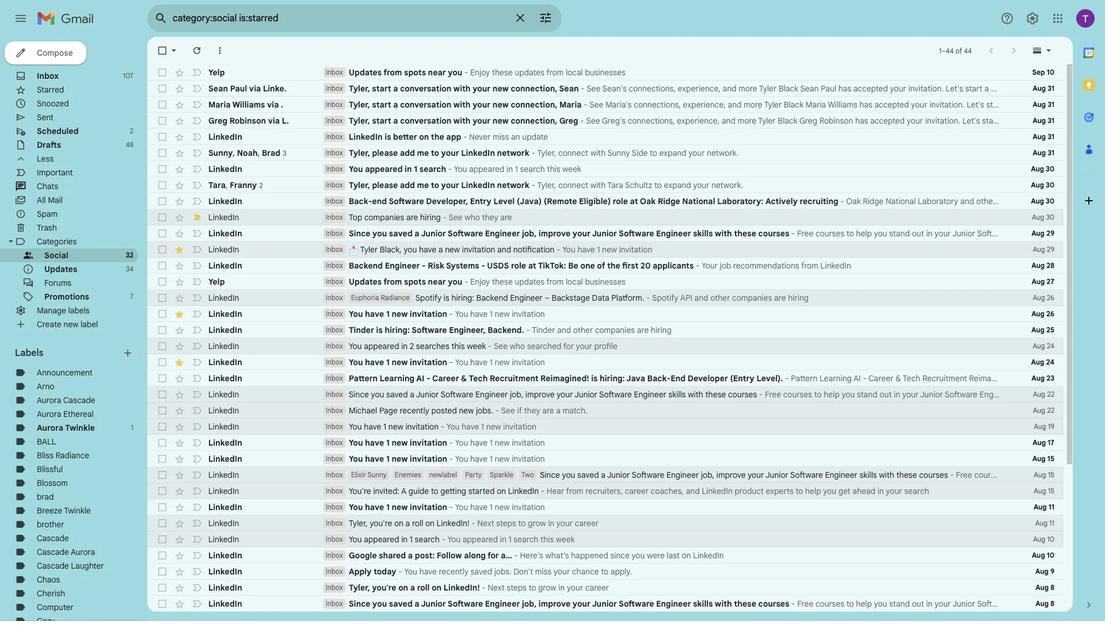 Task type: vqa. For each thing, say whether or not it's contained in the screenshot.
right Sunny
yes



Task type: describe. For each thing, give the bounding box(es) containing it.
2 tinder from the left
[[532, 325, 556, 336]]

updates for sep
[[515, 67, 545, 78]]

important
[[37, 168, 73, 178]]

1 vertical spatial hiring:
[[385, 325, 410, 336]]

consul
[[1081, 84, 1106, 94]]

1 maria from the left
[[208, 100, 231, 110]]

see down 'backend.'
[[494, 342, 508, 352]]

sean's
[[603, 84, 627, 94]]

improve down inbox apply today - you have recently saved jobs. don't miss your chance to apply. ‌ ‌ ‌ ‌ ‌ ‌ ‌ ‌ ‌ ‌ ‌ ‌ ‌ ‌ ‌ ‌ ‌ ‌ ‌ ‌ ‌ ‌ ‌ ‌ ‌ ‌ ‌ ‌ ‌ ‌ ‌ ‌ ‌ ‌ ‌ ‌ ‌ ‌ ‌ ‌ ‌ ‌ ‌ ‌ ‌ ‌ ‌ ‌ ‌
[[539, 600, 571, 610]]

more image
[[214, 45, 226, 56]]

1 vertical spatial stand
[[857, 390, 878, 400]]

tyler for sean
[[759, 84, 777, 94]]

see left greg's
[[586, 116, 600, 126]]

next for aug 11
[[478, 519, 495, 529]]

0 vertical spatial miss
[[493, 132, 509, 142]]

1 vertical spatial this
[[452, 342, 465, 352]]

engineer,
[[449, 325, 486, 336]]

has for williams
[[860, 100, 873, 110]]

connections, for maria's
[[634, 100, 681, 110]]

hear
[[547, 487, 565, 497]]

2 vertical spatial 10
[[1047, 552, 1055, 560]]

conversation for tyler, start a conversation with your new connection, maria
[[400, 100, 452, 110]]

1 horizontal spatial who
[[510, 342, 525, 352]]

search down "update"
[[520, 164, 545, 175]]

roll for aug 8
[[417, 583, 430, 594]]

inbox tyler, you're on a roll on linkedin! - next steps to grow in your career‌ ‌ ‌ ‌ ‌ ‌ ‌ ‌ ‌ ‌ ‌ ‌ ‌ ‌ ‌ ‌ ‌ ‌ ‌ ‌ ‌ ‌ ‌ ‌ ‌ ‌ ‌ ‌ ‌ ‌ ‌ ‌ ‌ ‌ ‌ ‌ ‌ ‌ ‌ ‌ ‌ ‌ ‌ ‌ ‌ ‌ ‌ ‌ ‌ ‌ ‌ ‌ ‌ ‌ ‌ ‌ ‌ ‌ ‌ ‌ ‌ ‌ ‌ ‌ for aug 8
[[326, 583, 739, 594]]

today
[[374, 567, 397, 578]]

twinkle for aurora twinkle
[[65, 423, 95, 434]]

businesses͏‌ for aug 27
[[585, 277, 626, 287]]

schultz
[[625, 180, 653, 191]]

yelp for aug
[[208, 277, 225, 287]]

row containing greg robinson via l.
[[147, 113, 1106, 129]]

aug 15 for you have 1 new invitation ͏ ͏ ͏ ͏ ͏ ͏ ͏ ͏ ͏ ͏ ͏ ͏ ͏ ͏ ͏ ͏ ͏ ͏ ͏ ͏ ͏ ͏ ͏ ͏ ͏ ͏ ͏ ͏ ͏ ͏ ͏ ͏ ͏ ͏ ͏ ͏ ͏ ͏ ͏ ͏ ͏ ͏ ͏ ͏ ͏ ͏ ͏ ͏ ͏ ͏ ͏ ͏ ͏ ͏ ͏ ͏ ͏ ͏ ͏ ͏ ͏ ͏ ͏ ͏ ͏ ͏ ͏
[[1033, 455, 1055, 464]]

linke.
[[263, 84, 287, 94]]

since up michael
[[349, 390, 369, 400]]

local for sep 10
[[566, 67, 583, 78]]

invitation. for robinson
[[926, 116, 961, 126]]

0 vertical spatial 24
[[1047, 342, 1055, 351]]

inbox inside inbox michael page recently posted new jobs. - see if they are a match. ‌ ‌ ‌ ‌ ‌ ‌ ‌ ‌ ‌ ‌ ‌ ‌ ‌ ‌ ‌ ‌ ‌ ‌ ‌ ‌ ‌ ‌ ‌ ‌ ‌ ‌ ‌ ‌ ‌ ‌ ‌ ‌ ‌ ‌ ‌ ‌ ‌ ‌ ‌ ‌ ‌ ‌ ‌ ‌ ‌ ‌ ‌ ‌ ‌ ‌ ‌ ‌ ‌ ‌ ‌ ‌ ‌ ‌ ‌ ‌ ‌ ‌ ‌ ‌ ‌ ‌ ‌ ‌
[[326, 407, 343, 415]]

connections, for sean's
[[629, 84, 676, 94]]

1 vertical spatial 15
[[1049, 471, 1055, 480]]

29 row from the top
[[147, 516, 1064, 532]]

2 horizontal spatial sunny
[[608, 148, 630, 158]]

(remote
[[544, 196, 577, 207]]

national
[[683, 196, 716, 207]]

inbox top companies are hiring - see who they are ‌ ‌ ‌ ‌ ‌ ‌ ‌ ‌ ‌ ‌ ‌ ‌ ‌ ‌ ‌ ‌ ‌ ‌ ‌ ‌ ‌ ‌ ‌ ‌ ‌ ‌ ‌ ‌ ‌ ‌ ‌ ‌ ‌ ‌ ‌ ‌ ‌ ‌ ‌ ‌ ‌ ‌ ‌ ‌ ‌ ‌ ‌ ‌ ‌ ‌ ‌ ‌ ‌ ‌ ‌ ‌ ‌ ‌ ‌ ‌ ‌ ‌ ‌ ‌ ‌ ‌ ‌ ‌ ‌ ‌ ‌ ‌
[[326, 213, 661, 223]]

2 44 from the left
[[964, 46, 972, 55]]

1 aug 31 from the top
[[1033, 84, 1055, 93]]

0 horizontal spatial role
[[511, 261, 526, 271]]

on down a at the bottom of the page
[[395, 519, 404, 529]]

0 horizontal spatial jobs.
[[476, 406, 494, 416]]

0 horizontal spatial they
[[482, 213, 499, 223]]

appeared up along
[[463, 535, 498, 545]]

10 for enjoy these updates from local businesses͏‌ ͏‌ ͏‌ ͏‌ ͏‌ ͏‌ ͏‌ ͏‌ ͏‌ ͏‌ ͏‌ ͏‌ ͏‌ ͏‌ ͏‌ ͏‌ ͏‌ ͏‌ ͏‌ ͏‌ ͏‌ ͏‌ ͏‌ ͏‌ ͏‌ ͏‌ ͏‌ ͏‌ ͏‌ ͏‌ ͏‌ ͏‌ ͏‌ ͏‌ ͏‌ ͏‌ ͏‌ ͏‌ ͏‌ ͏‌
[[1047, 68, 1055, 77]]

25 row from the top
[[147, 452, 1064, 468]]

2 williams from the left
[[828, 100, 858, 110]]

conversation for tyler, start a conversation with your new connection, sean
[[400, 84, 452, 94]]

aug 30 for you appeared in 1 search this week ͏ ͏ ͏ ͏ ͏ ͏ ͏ ͏ ͏ ͏ ͏ ͏ ͏ ͏ ͏ ͏ ͏ ͏ ͏ ͏ ͏ ͏ ͏ ͏ ͏ ͏ ͏ ͏ ͏ ͏ ͏ ͏ ͏ ͏ ͏ ͏ ͏ ͏ ͏ ͏ ͏ ͏ ͏ ͏ ͏ ͏ ͏ ͏ ͏ ͏ ͏ ͏ ͏ ͏ ͏ ͏ ͏ ͏ ͏ ͏ ͏ ͏ ͏
[[1032, 165, 1055, 173]]

0 horizontal spatial tara
[[208, 180, 226, 190]]

4 sean from the left
[[1043, 84, 1061, 94]]

updates link
[[44, 264, 77, 275]]

1 vertical spatial free
[[765, 390, 782, 400]]

3
[[283, 149, 287, 158]]

sep 10
[[1033, 68, 1055, 77]]

inbox inside inbox tyler, please add me to your linkedin network - tyler, connect with sunny side to expand your network. ͏ ͏ ͏ ͏ ͏ ͏ ͏ ͏ ͏ ͏ ͏ ͏ ͏ ͏ ͏ ͏ ͏ ͏ ͏ ͏ ͏ ͏ ͏ ͏ ͏ ͏ ͏ ͏ ͏ ͏ ͏ ͏ ͏ ͏ ͏ ͏ ͏ ͏ ͏ ͏ ͏ ͏ ͏ ͏ ͏ ͏ ͏ ͏ ͏ ͏ ͏ ͏ ͏
[[326, 149, 343, 157]]

label
[[81, 320, 98, 330]]

1 paul from the left
[[230, 84, 247, 94]]

aug 27
[[1032, 278, 1055, 286]]

are down the level
[[501, 213, 512, 223]]

all mail
[[37, 195, 63, 206]]

recruiters,
[[586, 487, 623, 497]]

along
[[464, 551, 486, 562]]

5 row from the top
[[147, 129, 1064, 145]]

bliss
[[37, 451, 54, 461]]

on down sparkle
[[497, 487, 506, 497]]

scheduled
[[37, 126, 79, 136]]

19 row from the top
[[147, 355, 1064, 371]]

1 tinder from the left
[[349, 325, 374, 336]]

job, up the if
[[510, 390, 524, 400]]

skills for 1st row from the bottom of the page
[[693, 600, 713, 610]]

0 vertical spatial hiring:
[[452, 293, 475, 304]]

21 row from the top
[[147, 387, 1106, 403]]

inbox tyler, start a conversation with your new connection, sean - see sean's connections, experience, and more tyler black sean paul has accepted your invitation. let's start a conversation. sean paul consul
[[326, 84, 1106, 94]]

happened
[[571, 551, 609, 562]]

update
[[523, 132, 548, 142]]

2 career from the left
[[869, 374, 894, 384]]

inbox updates from spots near you - enjoy these updates from local businesses͏‌ ͏‌ ͏‌ ͏‌ ͏‌ ͏‌ ͏‌ ͏‌ ͏‌ ͏‌ ͏‌ ͏‌ ͏‌ ͏‌ ͏‌ ͏‌ ͏‌ ͏‌ ͏‌ ͏‌ ͏‌ ͏‌ ͏‌ ͏‌ ͏‌ ͏‌ ͏‌ ͏‌ ͏‌ ͏‌ ͏‌ ͏‌ ͏‌ ͏‌ ͏‌ ͏‌ ͏‌ ͏‌ ͏‌ ͏‌ for sep 10
[[326, 67, 706, 78]]

me for tyler, connect with sunny side to expand your network. ͏ ͏ ͏ ͏ ͏ ͏ ͏ ͏ ͏ ͏ ͏ ͏ ͏ ͏ ͏ ͏ ͏ ͏ ͏ ͏ ͏ ͏ ͏ ͏ ͏ ͏ ͏ ͏ ͏ ͏ ͏ ͏ ͏ ͏ ͏ ͏ ͏ ͏ ͏ ͏ ͏ ͏ ͏ ͏ ͏ ͏ ͏ ͏ ͏ ͏ ͏ ͏ ͏
[[417, 148, 429, 158]]

cascade aurora
[[37, 548, 95, 558]]

0 vertical spatial backend
[[349, 261, 383, 271]]

and down inbox tyler, start a conversation with your new connection, maria - see maria's connections, experience, and more tyler black maria williams has accepted your invitation. let's start a conversation. maria william
[[722, 116, 736, 126]]

and left aug 23
[[1017, 374, 1031, 384]]

2 greg from the left
[[560, 116, 579, 126]]

forums
[[44, 278, 72, 289]]

0 horizontal spatial the
[[431, 132, 444, 142]]

1 vertical spatial miss
[[535, 567, 552, 578]]

aurora up laughter on the bottom left
[[71, 548, 95, 558]]

inbox tyler, please add me to your linkedin network - tyler, connect with sunny side to expand your network. ͏ ͏ ͏ ͏ ͏ ͏ ͏ ͏ ͏ ͏ ͏ ͏ ͏ ͏ ͏ ͏ ͏ ͏ ͏ ͏ ͏ ͏ ͏ ͏ ͏ ͏ ͏ ͏ ͏ ͏ ͏ ͏ ͏ ͏ ͏ ͏ ͏ ͏ ͏ ͏ ͏ ͏ ͏ ͏ ͏ ͏ ͏ ͏ ͏ ͏ ͏ ͏ ͏
[[326, 148, 848, 158]]

two
[[522, 471, 534, 480]]

2 inside labels "navigation"
[[130, 127, 134, 135]]

please for 2
[[372, 180, 398, 191]]

1 robinson from the left
[[230, 116, 266, 126]]

skills for 24th row from the bottom of the page
[[693, 229, 713, 239]]

this for aug 10
[[541, 535, 554, 545]]

snoozed link
[[37, 98, 69, 109]]

(java)
[[517, 196, 542, 207]]

, for noah
[[233, 148, 235, 158]]

risk
[[428, 261, 445, 271]]

job, down inbox apply today - you have recently saved jobs. don't miss your chance to apply. ‌ ‌ ‌ ‌ ‌ ‌ ‌ ‌ ‌ ‌ ‌ ‌ ‌ ‌ ‌ ‌ ‌ ‌ ‌ ‌ ‌ ‌ ‌ ‌ ‌ ‌ ‌ ‌ ‌ ‌ ‌ ‌ ‌ ‌ ‌ ‌ ‌ ‌ ‌ ‌ ‌ ‌ ‌ ‌ ‌ ‌ ‌ ‌ ‌
[[522, 600, 537, 610]]

2 ai from the left
[[854, 374, 861, 384]]

15 for you have 1 new invitation ͏ ͏ ͏ ͏ ͏ ͏ ͏ ͏ ͏ ͏ ͏ ͏ ͏ ͏ ͏ ͏ ͏ ͏ ͏ ͏ ͏ ͏ ͏ ͏ ͏ ͏ ͏ ͏ ͏ ͏ ͏ ͏ ͏ ͏ ͏ ͏ ͏ ͏ ͏ ͏ ͏ ͏ ͏ ͏ ͏ ͏ ͏ ͏ ͏ ͏ ͏ ͏ ͏ ͏ ͏ ͏ ͏ ͏ ͏ ͏ ͏ ͏ ͏ ͏ ͏ ͏ ͏
[[1048, 455, 1055, 464]]

job for 14th row from the bottom
[[1015, 390, 1026, 400]]

improve up notification
[[539, 229, 571, 239]]

william
[[1086, 100, 1106, 110]]

inbox back-end software developer, entry level (java) (remote eligible) role at oak ridge national laboratory: actively recruiting -
[[326, 196, 847, 207]]

inbox inside inbox tinder is hiring: software engineer, backend. - tinder and other companies are hiring ͏ ͏ ͏ ͏ ͏ ͏ ͏ ͏ ͏ ͏ ͏ ͏ ͏ ͏ ͏ ͏ ͏ ͏ ͏ ͏ ͏ ͏ ͏ ͏ ͏ ͏ ͏ ͏ ͏ ͏ ͏ ͏ ͏ ͏ ͏ ͏ ͏ ͏ ͏ ͏ ͏ ͏ ͏ ͏ ͏ ͏ ͏ ͏ ͏ ͏ ͏ ͏ ͏ ͏ ͏ ͏ ͏ ͏ ͏ ͏ ͏
[[326, 326, 343, 335]]

more for maria
[[744, 100, 763, 110]]

promotions link
[[44, 292, 89, 302]]

api
[[681, 293, 693, 304]]

12 row from the top
[[147, 242, 1064, 258]]

eligible)
[[579, 196, 611, 207]]

2 paul from the left
[[821, 84, 837, 94]]

apply
[[349, 567, 372, 578]]

developer
[[688, 374, 728, 384]]

companies up 19
[[1054, 374, 1094, 384]]

on right better
[[419, 132, 429, 142]]

and right coaches,
[[686, 487, 700, 497]]

aurora twinkle link
[[37, 423, 95, 434]]

0 horizontal spatial back-
[[349, 196, 372, 207]]

via for l.
[[268, 116, 280, 126]]

side
[[632, 148, 648, 158]]

accepted for robinson
[[871, 116, 905, 126]]

euphoria radiance
[[351, 294, 410, 302]]

0 vertical spatial at
[[630, 196, 638, 207]]

companies up profile
[[595, 325, 635, 336]]

16 row from the top
[[147, 306, 1064, 323]]

1 vertical spatial jobs.
[[494, 567, 512, 578]]

support image
[[1001, 12, 1015, 25]]

28
[[1047, 261, 1055, 270]]

inbox you're invited: a guide to getting started on linkedin - hear from recruiters, career coaches, and linkedin product experts to help you get ahead in your search ‌ ‌ ‌ ‌ ‌ ‌ ‌ ‌ ‌ ‌ ‌ ‌ ‌ ‌ ‌ ‌ ‌ ‌ ‌ ‌ ‌ ‌ ‌ ‌ ‌ ‌ ‌ ‌
[[326, 487, 988, 497]]

app
[[447, 132, 461, 142]]

30 row from the top
[[147, 532, 1064, 548]]

tiktok:
[[538, 261, 566, 271]]

search up the post:
[[415, 535, 440, 545]]

2 learning from the left
[[820, 374, 852, 384]]

career‌ for aug 11
[[575, 519, 599, 529]]

businesses͏‌ for sep 10
[[585, 67, 626, 78]]

1 career from the left
[[433, 374, 459, 384]]

20 row from the top
[[147, 371, 1106, 387]]

enjoy for aug 27
[[471, 277, 490, 287]]

10 for you appeared in 1 search this week ͏ ͏ ͏ ͏ ͏ ͏ ͏ ͏ ͏ ͏ ͏ ͏ ͏ ͏ ͏ ͏ ͏ ͏ ͏ ͏ ͏ ͏ ͏ ͏ ͏ ͏ ͏ ͏ ͏ ͏ ͏ ͏ ͏ ͏ ͏ ͏ ͏ ͏ ͏ ͏ ͏ ͏ ͏ ͏ ͏ ͏ ͏ ͏ ͏ ͏ ͏ ͏ ͏ ͏ ͏ ͏ ͏ ͏ ͏ ͏ ͏ ͏ ͏
[[1048, 536, 1055, 544]]

26 for spotify api and other companies are hiring ͏ ͏ ͏ ͏ ͏ ͏ ͏ ͏ ͏ ͏ ͏ ͏ ͏ ͏ ͏ ͏ ͏ ͏ ͏ ͏ ͏ ͏ ͏ ͏ ͏ ͏ ͏ ͏ ͏ ͏ ͏ ͏ ͏ ͏ ͏ ͏ ͏ ͏ ͏ ͏ ͏ ͏ ͏ ͏ ͏ ͏ ͏ ͏ ͏ ͏ ͏ ͏ ͏ ͏ ͏ ͏ ͏ ͏ ͏
[[1047, 294, 1055, 302]]

1 vertical spatial they
[[524, 406, 541, 416]]

companies down end
[[365, 213, 404, 223]]

9 row from the top
[[147, 194, 1064, 210]]

0 vertical spatial aug 10
[[1034, 536, 1055, 544]]

appeared for aug 24
[[364, 342, 399, 352]]

2 robinson from the left
[[820, 116, 854, 126]]

black,
[[380, 245, 402, 255]]

ridge
[[658, 196, 681, 207]]

and up the searched
[[558, 325, 571, 336]]

network. for side
[[707, 148, 739, 158]]

1 horizontal spatial recently
[[439, 567, 469, 578]]

sent
[[37, 112, 54, 123]]

via for .
[[267, 100, 279, 110]]

0 horizontal spatial sunny
[[208, 148, 233, 158]]

row containing sean paul via linke.
[[147, 81, 1106, 97]]

free for aug 29
[[798, 229, 814, 239]]

1 vertical spatial week
[[467, 342, 486, 352]]

15 for hear from recruiters, career coaches, and linkedin product experts to help you get ahead in your search ‌ ‌ ‌ ‌ ‌ ‌ ‌ ‌ ‌ ‌ ‌ ‌ ‌ ‌ ‌ ‌ ‌ ‌ ‌ ‌ ‌ ‌ ‌ ‌ ‌ ‌ ‌ ‌
[[1049, 487, 1055, 496]]

near for sep
[[428, 67, 446, 78]]

3 paul from the left
[[1063, 84, 1079, 94]]

job, up notification
[[522, 229, 537, 239]]

2 reimagined! from the left
[[970, 374, 1015, 384]]

experience, for greg's
[[677, 116, 720, 126]]

data
[[592, 293, 610, 304]]

📩 image
[[349, 246, 359, 256]]

1 aug 8 from the top
[[1036, 584, 1055, 593]]

aurora ethereal
[[37, 409, 94, 420]]

1 vertical spatial aug 29
[[1033, 245, 1055, 254]]

near for aug
[[428, 277, 446, 287]]

roll for aug 11
[[412, 519, 424, 529]]

3 30 from the top
[[1046, 197, 1055, 206]]

companies down recommendations
[[733, 293, 773, 304]]

ball link
[[37, 437, 56, 447]]

greg robinson via l.
[[208, 116, 289, 126]]

l.
[[282, 116, 289, 126]]

and up inbox tyler, start a conversation with your new connection, maria - see maria's connections, experience, and more tyler black maria williams has accepted your invitation. let's start a conversation. maria william
[[723, 84, 737, 94]]

are down recommendations
[[775, 293, 786, 304]]

inbox updates from spots near you - enjoy these updates from local businesses͏‌ ͏‌ ͏‌ ͏‌ ͏‌ ͏‌ ͏‌ ͏‌ ͏‌ ͏‌ ͏‌ ͏‌ ͏‌ ͏‌ ͏‌ ͏‌ ͏‌ ͏‌ ͏‌ ͏‌ ͏‌ ͏‌ ͏‌ ͏‌ ͏‌ ͏‌ ͏‌ ͏‌ ͏‌ ͏‌ ͏‌ ͏‌ ͏‌ ͏‌ ͏‌ ͏‌ ͏‌ ͏‌ ͏‌ ͏‌ for aug 27
[[326, 277, 706, 287]]

less
[[37, 154, 54, 164]]

2 29 from the top
[[1047, 245, 1055, 254]]

appeared up the entry
[[469, 164, 505, 175]]

a…
[[501, 551, 512, 562]]

inbox you appeared in 1 search - you appeared in 1 search this week ͏ ͏ ͏ ͏ ͏ ͏ ͏ ͏ ͏ ͏ ͏ ͏ ͏ ͏ ͏ ͏ ͏ ͏ ͏ ͏ ͏ ͏ ͏ ͏ ͏ ͏ ͏ ͏ ͏ ͏ ͏ ͏ ͏ ͏ ͏ ͏ ͏ ͏ ͏ ͏ ͏ ͏ ͏ ͏ ͏ ͏ ͏ ͏ ͏ ͏ ͏ ͏ ͏ ͏ ͏ ͏ ͏ ͏ ͏ ͏ ͏ ͏ ͏ for aug 10
[[326, 535, 705, 545]]

1 horizontal spatial of
[[956, 46, 963, 55]]

1 vertical spatial out
[[880, 390, 892, 400]]

15 row from the top
[[147, 290, 1064, 306]]

2 8 from the top
[[1051, 600, 1055, 609]]

1 reimagined! from the left
[[541, 374, 589, 384]]

let's for sean
[[946, 84, 964, 94]]

are down platform.
[[637, 325, 649, 336]]

inbox inside inbox tyler, start a conversation with your new connection, greg - see greg's connections, experience, and more tyler black greg robinson has accepted your invitation. let's start a conversation. greg robinso
[[326, 116, 343, 125]]

1 horizontal spatial for
[[564, 342, 574, 352]]

expand for schultz
[[664, 180, 692, 191]]

1 44 from the left
[[946, 46, 954, 55]]

row containing tara
[[147, 177, 1064, 194]]

compose button
[[5, 41, 87, 65]]

me for tyler, connect with tara schultz to expand your network. ͏ ͏ ͏ ͏ ͏ ͏ ͏ ͏ ͏ ͏ ͏ ͏ ͏ ͏ ͏ ͏ ͏ ͏ ͏ ͏ ͏ ͏ ͏ ͏ ͏ ͏ ͏ ͏ ͏ ͏ ͏ ͏ ͏ ͏ ͏ ͏ ͏ ͏ ͏ ͏ ͏ ͏ ͏ ͏ ͏ ͏ ͏ ͏ ͏ ͏ ͏ ͏
[[417, 180, 429, 191]]

network. for schultz
[[712, 180, 744, 191]]

and right api
[[695, 293, 709, 304]]

1 8 from the top
[[1051, 584, 1055, 593]]

10 row from the top
[[147, 210, 1064, 226]]

is down profile
[[592, 374, 598, 384]]

17
[[1048, 439, 1055, 447]]

follow
[[437, 551, 462, 562]]

improve up product
[[717, 471, 746, 481]]

inbox tyler, please add me to your linkedin network - tyler, connect with tara schultz to expand your network. ͏ ͏ ͏ ͏ ͏ ͏ ͏ ͏ ͏ ͏ ͏ ͏ ͏ ͏ ͏ ͏ ͏ ͏ ͏ ͏ ͏ ͏ ͏ ͏ ͏ ͏ ͏ ͏ ͏ ͏ ͏ ͏ ͏ ͏ ͏ ͏ ͏ ͏ ͏ ͏ ͏ ͏ ͏ ͏ ͏ ͏ ͏ ͏ ͏ ͏ ͏ ͏
[[326, 180, 851, 191]]

30 for see who they are ‌ ‌ ‌ ‌ ‌ ‌ ‌ ‌ ‌ ‌ ‌ ‌ ‌ ‌ ‌ ‌ ‌ ‌ ‌ ‌ ‌ ‌ ‌ ‌ ‌ ‌ ‌ ‌ ‌ ‌ ‌ ‌ ‌ ‌ ‌ ‌ ‌ ‌ ‌ ‌ ‌ ‌ ‌ ‌ ‌ ‌ ‌ ‌ ‌ ‌ ‌ ‌ ‌ ‌ ‌ ‌ ‌ ‌ ‌ ‌ ‌ ‌ ‌ ‌ ‌ ‌ ‌ ‌ ‌ ‌ ‌ ‌
[[1047, 213, 1055, 222]]

1 vertical spatial applications
[[1028, 390, 1072, 400]]

since up hear
[[540, 471, 560, 481]]

1 spotify from the left
[[416, 293, 442, 304]]

experience, for maria's
[[683, 100, 726, 110]]

all mail link
[[37, 195, 63, 206]]

trash
[[37, 223, 57, 233]]

search up developer,
[[420, 164, 446, 175]]

0 vertical spatial who
[[465, 213, 480, 223]]

2 maria from the left
[[560, 100, 582, 110]]

updates inside labels "navigation"
[[44, 264, 77, 275]]

level
[[494, 196, 515, 207]]

week for aug 30
[[563, 164, 582, 175]]

and up usds
[[498, 245, 511, 255]]

starred link
[[37, 85, 64, 95]]

brother
[[37, 520, 64, 530]]

newlabel
[[429, 471, 457, 480]]

elixir
[[351, 471, 366, 480]]

1 horizontal spatial sunny
[[368, 471, 387, 480]]

expand for side
[[660, 148, 687, 158]]

1 vertical spatial aug 24
[[1032, 358, 1055, 367]]

2 horizontal spatial hiring:
[[600, 374, 625, 384]]

, for franny
[[226, 180, 228, 190]]

cascade for cascade laughter
[[37, 562, 69, 572]]

is down euphoria radiance
[[376, 325, 383, 336]]

on right last
[[682, 551, 691, 562]]

cascade up ethereal
[[63, 396, 95, 406]]

3 sean from the left
[[801, 84, 819, 94]]

first
[[623, 261, 639, 271]]

posted
[[432, 406, 457, 416]]

22 for free courses to help you stand out in your junior software engineer job applications ͏ ͏ ͏ ͏ ͏ ͏ ͏ ͏ ͏ ͏ ͏ ͏ ͏ ͏ ͏ ͏ ͏
[[1048, 390, 1055, 399]]

aurora cascade link
[[37, 396, 95, 406]]

since
[[611, 551, 630, 562]]

search right ahead
[[905, 487, 930, 497]]

1 vertical spatial at
[[528, 261, 537, 271]]

inbox you have 1 new invitation - you have 1 new invitation ͏ ͏ ͏ ͏ ͏ ͏ ͏ ͏ ͏ ͏ ͏ ͏ ͏ ͏ ͏ ͏ ͏ ͏ ͏ ͏ ͏ ͏ ͏ ͏ ͏ ͏ ͏ ͏ ͏ ͏ ͏ ͏ ͏ ͏ ͏ ͏ ͏ ͏ ͏ ͏ ͏ ͏ ͏ ͏ ͏ ͏ ͏ ͏ ͏ ͏ ͏ ͏ ͏ ͏ ͏ ͏ ͏ ͏ ͏ ͏ ͏ ͏ ͏ ͏ ͏ ͏ ͏ for aug 11
[[326, 503, 684, 513]]

3 maria from the left
[[806, 100, 827, 110]]

week for aug 10
[[556, 535, 575, 545]]

2 tech from the left
[[903, 374, 921, 384]]

1 horizontal spatial back-
[[648, 374, 671, 384]]

inbox you have 1 new invitation - you have 1 new invitation ͏ ͏ ͏ ͏ ͏ ͏ ͏ ͏ ͏ ͏ ͏ ͏ ͏ ͏ ͏ ͏ ͏ ͏ ͏ ͏ ͏ ͏ ͏ ͏ ͏ ͏ ͏ ͏ ͏ ͏ ͏ ͏ ͏ ͏ ͏ ͏ ͏ ͏ ͏ ͏ ͏ ͏ ͏ ͏ ͏ ͏ ͏ ͏ ͏ ͏ ͏ ͏ ͏ ͏ ͏ ͏ ͏ ͏ ͏ ͏ ͏ ͏ ͏ ͏ ͏ ͏ ͏ for aug 17
[[326, 438, 684, 449]]

1 vertical spatial the
[[608, 261, 621, 271]]

blissful link
[[37, 465, 63, 475]]

inbox since you saved a junior software engineer job, improve your junior software engineer skills with these courses - free courses to help you stand out in your junior software engineer job applications ͏ ͏ ͏ ͏ ͏ ͏ ͏ ͏ ͏ ͏ ͏ ͏ ͏ ͏ ͏ ͏ ͏
[[326, 390, 1106, 400]]

out for aug 8
[[912, 600, 925, 610]]

since down top
[[349, 229, 371, 239]]

23 row from the top
[[147, 419, 1064, 435]]

brad
[[37, 492, 54, 503]]

guide
[[409, 487, 429, 497]]

connection, for maria
[[511, 100, 558, 110]]

11 row from the top
[[147, 226, 1106, 242]]

less button
[[0, 152, 138, 166]]

free for aug 8
[[798, 600, 814, 610]]

job, up inbox you're invited: a guide to getting started on linkedin - hear from recruiters, career coaches, and linkedin product experts to help you get ahead in your search ‌ ‌ ‌ ‌ ‌ ‌ ‌ ‌ ‌ ‌ ‌ ‌ ‌ ‌ ‌ ‌ ‌ ‌ ‌ ‌ ‌ ‌ ‌ ‌ ‌ ‌ ‌ ‌
[[701, 471, 715, 481]]

spam link
[[37, 209, 58, 219]]

28 row from the top
[[147, 500, 1064, 516]]

aug 28
[[1032, 261, 1055, 270]]

are right 23
[[1097, 374, 1106, 384]]

2 horizontal spatial ,
[[258, 148, 260, 158]]

since down "apply"
[[349, 600, 371, 610]]

inbox apply today - you have recently saved jobs. don't miss your chance to apply. ‌ ‌ ‌ ‌ ‌ ‌ ‌ ‌ ‌ ‌ ‌ ‌ ‌ ‌ ‌ ‌ ‌ ‌ ‌ ‌ ‌ ‌ ‌ ‌ ‌ ‌ ‌ ‌ ‌ ‌ ‌ ‌ ‌ ‌ ‌ ‌ ‌ ‌ ‌ ‌ ‌ ‌ ‌ ‌ ‌ ‌ ‌ ‌ ‌
[[326, 567, 734, 578]]

0 horizontal spatial for
[[488, 551, 499, 562]]

7 row from the top
[[147, 161, 1064, 177]]

1 williams from the left
[[232, 100, 265, 110]]

see left the if
[[501, 406, 515, 416]]

chaos link
[[37, 575, 60, 586]]

is left better
[[385, 132, 391, 142]]

see down developer,
[[449, 213, 463, 223]]

michael
[[349, 406, 377, 416]]

apply.
[[611, 567, 632, 578]]

local for aug 27
[[566, 277, 583, 287]]

post:
[[415, 551, 435, 562]]

platform.
[[612, 293, 645, 304]]

1 pattern from the left
[[349, 374, 378, 384]]

1 sean from the left
[[208, 84, 228, 94]]

inbox inside inbox you're invited: a guide to getting started on linkedin - hear from recruiters, career coaches, and linkedin product experts to help you get ahead in your search ‌ ‌ ‌ ‌ ‌ ‌ ‌ ‌ ‌ ‌ ‌ ‌ ‌ ‌ ‌ ‌ ‌ ‌ ‌ ‌ ‌ ‌ ‌ ‌ ‌ ‌ ‌ ‌
[[326, 487, 343, 496]]

let's for greg
[[963, 116, 981, 126]]

network for tyler, connect with sunny side to expand your network. ͏ ͏ ͏ ͏ ͏ ͏ ͏ ͏ ͏ ͏ ͏ ͏ ͏ ͏ ͏ ͏ ͏ ͏ ͏ ͏ ͏ ͏ ͏ ͏ ͏ ͏ ͏ ͏ ͏ ͏ ͏ ͏ ͏ ͏ ͏ ͏ ͏ ͏ ͏ ͏ ͏ ͏ ͏ ͏ ͏ ͏ ͏ ͏ ͏ ͏ ͏ ͏ ͏
[[497, 148, 530, 158]]

inbox inside inbox linkedin is better on the app - never miss an update ͏ ͏ ͏ ͏ ͏ ͏ ͏ ͏ ͏ ͏ ͏ ͏ ͏ ͏ ͏ ͏ ͏ ͏ ͏ ͏ ͏ ͏ ͏ ͏ ͏ ͏ ͏ ͏ ͏ ͏ ͏ ͏ ͏ ͏ ͏ ͏ ͏ ͏ ͏ ͏ ͏ ͏ ͏ ͏ ͏ ͏ ͏ ͏ ͏ ͏ ͏ ͏ ͏ ͏ ͏ ͏ ͏ ͏ ͏ ͏ ͏ ͏ ͏ ͏ ͏ ͏ ͏ ͏ ͏ ͏
[[326, 132, 343, 141]]

entry
[[470, 196, 492, 207]]

steps for aug 8
[[507, 583, 527, 594]]

on down shared
[[399, 583, 408, 594]]

your
[[702, 261, 718, 271]]

aurora ethereal link
[[37, 409, 94, 420]]

1 recruitment from the left
[[490, 374, 539, 384]]

1 row from the top
[[147, 65, 1064, 81]]

brad link
[[37, 492, 54, 503]]

33 row from the top
[[147, 581, 1064, 597]]

were
[[647, 551, 665, 562]]

announcement
[[37, 368, 93, 378]]

categories link
[[37, 237, 77, 247]]

14 row from the top
[[147, 274, 1064, 290]]

tyler for maria
[[765, 100, 782, 110]]

0 vertical spatial aug 24
[[1033, 342, 1055, 351]]

aug 22 for see if they are a match. ‌ ‌ ‌ ‌ ‌ ‌ ‌ ‌ ‌ ‌ ‌ ‌ ‌ ‌ ‌ ‌ ‌ ‌ ‌ ‌ ‌ ‌ ‌ ‌ ‌ ‌ ‌ ‌ ‌ ‌ ‌ ‌ ‌ ‌ ‌ ‌ ‌ ‌ ‌ ‌ ‌ ‌ ‌ ‌ ‌ ‌ ‌ ‌ ‌ ‌ ‌ ‌ ‌ ‌ ‌ ‌ ‌ ‌ ‌ ‌ ‌ ‌ ‌ ‌ ‌ ‌ ‌ ‌
[[1034, 407, 1055, 415]]

1 horizontal spatial tara
[[608, 180, 624, 191]]

inbox you have 1 new invitation - you have 1 new invitation ͏ ͏ ͏ ͏ ͏ ͏ ͏ ͏ ͏ ͏ ͏ ͏ ͏ ͏ ͏ ͏ ͏ ͏ ͏ ͏ ͏ ͏ ͏ ͏ ͏ ͏ ͏ ͏ ͏ ͏ ͏ ͏ ͏ ͏ ͏ ͏ ͏ ͏ ͏ ͏ ͏ ͏ ͏ ͏ ͏ ͏ ͏ ͏ ͏ ͏ ͏ ͏ ͏ ͏ ͏ ͏ ͏ ͏ ͏ ͏ ͏ ͏ ͏ ͏ ͏ ͏ ͏ for aug 19
[[326, 422, 675, 433]]

refresh image
[[191, 45, 203, 56]]

2 recruitment from the left
[[923, 374, 968, 384]]

aug 26 for inbox you have 1 new invitation - you have 1 new invitation ͏ ͏ ͏ ͏ ͏ ͏ ͏ ͏ ͏ ͏ ͏ ͏ ͏ ͏ ͏ ͏ ͏ ͏ ͏ ͏ ͏ ͏ ͏ ͏ ͏ ͏ ͏ ͏ ͏ ͏ ͏ ͏ ͏ ͏ ͏ ͏ ͏ ͏ ͏ ͏ ͏ ͏ ͏ ͏ ͏ ͏ ͏ ͏ ͏ ͏ ͏ ͏ ͏ ͏ ͏ ͏ ͏ ͏ ͏ ͏ ͏ ͏ ͏ ͏ ͏ ͏ ͏ ͏ ͏ ͏ ͏ ͏ ͏ ͏ ͏ ͏ ͏ ͏ ͏ ͏ ͏ ͏ ͏ ͏ ͏ ͏ ͏ ͏
[[1032, 310, 1055, 318]]

1 vertical spatial aug 10
[[1033, 552, 1055, 560]]

inbox you appeared in 2 searches this week - see who searched for your profile ͏ ͏ ͏ ͏ ͏ ͏ ͏ ͏ ͏ ͏ ͏ ͏ ͏ ͏ ͏ ͏ ͏ ͏ ͏ ͏ ͏ ͏ ͏ ͏ ͏ ͏ ͏ ͏ ͏ ͏ ͏ ͏ ͏ ͏ ͏ ͏ ͏ ͏ ͏ ͏ ͏ ͏ ͏ ͏ ͏ ͏ ͏ ͏ ͏ ͏ ͏ ͏ ͏ ͏ ͏ ͏ ͏ ͏ ͏ ͏ ͏ ͏ ͏
[[326, 342, 748, 352]]

arno
[[37, 382, 54, 392]]

inbox you appeared in 1 search - you appeared in 1 search this week ͏ ͏ ͏ ͏ ͏ ͏ ͏ ͏ ͏ ͏ ͏ ͏ ͏ ͏ ͏ ͏ ͏ ͏ ͏ ͏ ͏ ͏ ͏ ͏ ͏ ͏ ͏ ͏ ͏ ͏ ͏ ͏ ͏ ͏ ͏ ͏ ͏ ͏ ͏ ͏ ͏ ͏ ͏ ͏ ͏ ͏ ͏ ͏ ͏ ͏ ͏ ͏ ͏ ͏ ͏ ͏ ͏ ͏ ͏ ͏ ͏ ͏ ͏ for aug 30
[[326, 164, 712, 175]]

job for 24th row from the bottom of the page
[[1047, 229, 1058, 239]]

has for paul
[[839, 84, 852, 94]]

aug 15 for hear from recruiters, career coaches, and linkedin product experts to help you get ahead in your search ‌ ‌ ‌ ‌ ‌ ‌ ‌ ‌ ‌ ‌ ‌ ‌ ‌ ‌ ‌ ‌ ‌ ‌ ‌ ‌ ‌ ‌ ‌ ‌ ‌ ‌ ‌ ‌
[[1035, 487, 1055, 496]]



Task type: locate. For each thing, give the bounding box(es) containing it.
and down "inbox tyler, start a conversation with your new connection, sean - see sean's connections, experience, and more tyler black sean paul has accepted your invitation. let's start a conversation. sean paul consul"
[[728, 100, 742, 110]]

2 please from the top
[[372, 180, 398, 191]]

job for 1st row from the bottom of the page
[[1047, 600, 1058, 610]]

1 vertical spatial conversation
[[400, 100, 452, 110]]

4 aug 31 from the top
[[1033, 132, 1055, 141]]

chats link
[[37, 181, 58, 192]]

0 vertical spatial businesses͏‌
[[585, 67, 626, 78]]

26 for you have 1 new invitation ͏ ͏ ͏ ͏ ͏ ͏ ͏ ͏ ͏ ͏ ͏ ͏ ͏ ͏ ͏ ͏ ͏ ͏ ͏ ͏ ͏ ͏ ͏ ͏ ͏ ͏ ͏ ͏ ͏ ͏ ͏ ͏ ͏ ͏ ͏ ͏ ͏ ͏ ͏ ͏ ͏ ͏ ͏ ͏ ͏ ͏ ͏ ͏ ͏ ͏ ͏ ͏ ͏ ͏ ͏ ͏ ͏ ͏ ͏ ͏ ͏ ͏ ͏ ͏ ͏ ͏ ͏ ͏ ͏ ͏ ͏ ͏ ͏ ͏ ͏ ͏ ͏ ͏ ͏ ͏ ͏ ͏ ͏ ͏ ͏ ͏ ͏ ͏
[[1047, 310, 1055, 318]]

24 row from the top
[[147, 435, 1064, 452]]

inbox you have 1 new invitation - you have 1 new invitation ͏ ͏ ͏ ͏ ͏ ͏ ͏ ͏ ͏ ͏ ͏ ͏ ͏ ͏ ͏ ͏ ͏ ͏ ͏ ͏ ͏ ͏ ͏ ͏ ͏ ͏ ͏ ͏ ͏ ͏ ͏ ͏ ͏ ͏ ͏ ͏ ͏ ͏ ͏ ͏ ͏ ͏ ͏ ͏ ͏ ͏ ͏ ͏ ͏ ͏ ͏ ͏ ͏ ͏ ͏ ͏ ͏ ͏ ͏ ͏ ͏ ͏ ͏ ͏ ͏ ͏ ͏ ͏ ͏ ͏ ͏ ͏ ͏ ͏ ͏ ͏ ͏ ͏ ͏ ͏ ͏ ͏ ͏ ͏ ͏ ͏ ͏ ͏ for aug 26
[[326, 309, 727, 320]]

2 inbox updates from spots near you - enjoy these updates from local businesses͏‌ ͏‌ ͏‌ ͏‌ ͏‌ ͏‌ ͏‌ ͏‌ ͏‌ ͏‌ ͏‌ ͏‌ ͏‌ ͏‌ ͏‌ ͏‌ ͏‌ ͏‌ ͏‌ ͏‌ ͏‌ ͏‌ ͏‌ ͏‌ ͏‌ ͏‌ ͏‌ ͏‌ ͏‌ ͏‌ ͏‌ ͏‌ ͏‌ ͏‌ ͏‌ ͏‌ ͏‌ ͏‌ ͏‌ ͏‌ from the top
[[326, 277, 706, 287]]

add for tyler, connect with sunny side to expand your network. ͏ ͏ ͏ ͏ ͏ ͏ ͏ ͏ ͏ ͏ ͏ ͏ ͏ ͏ ͏ ͏ ͏ ͏ ͏ ͏ ͏ ͏ ͏ ͏ ͏ ͏ ͏ ͏ ͏ ͏ ͏ ͏ ͏ ͏ ͏ ͏ ͏ ͏ ͏ ͏ ͏ ͏ ͏ ͏ ͏ ͏ ͏ ͏ ͏ ͏ ͏ ͏ ͏
[[400, 148, 415, 158]]

appeared up shared
[[364, 535, 399, 545]]

inbox inside the inbox top companies are hiring - see who they are ‌ ‌ ‌ ‌ ‌ ‌ ‌ ‌ ‌ ‌ ‌ ‌ ‌ ‌ ‌ ‌ ‌ ‌ ‌ ‌ ‌ ‌ ‌ ‌ ‌ ‌ ‌ ‌ ‌ ‌ ‌ ‌ ‌ ‌ ‌ ‌ ‌ ‌ ‌ ‌ ‌ ‌ ‌ ‌ ‌ ‌ ‌ ‌ ‌ ‌ ‌ ‌ ‌ ‌ ‌ ‌ ‌ ‌ ‌ ‌ ‌ ‌ ‌ ‌ ‌ ‌ ‌ ‌ ‌ ‌ ‌ ‌
[[326, 213, 343, 222]]

32 row from the top
[[147, 564, 1064, 581]]

companies
[[365, 213, 404, 223], [733, 293, 773, 304], [595, 325, 635, 336], [1054, 374, 1094, 384]]

tinder up the searched
[[532, 325, 556, 336]]

tinder
[[349, 325, 374, 336], [532, 325, 556, 336]]

aug 22
[[1034, 390, 1055, 399], [1034, 407, 1055, 415]]

updates for aug
[[515, 277, 545, 287]]

this down engineer,
[[452, 342, 465, 352]]

1 ai from the left
[[416, 374, 425, 384]]

williams
[[232, 100, 265, 110], [828, 100, 858, 110]]

0 vertical spatial 22
[[1048, 390, 1055, 399]]

via up maria williams via .
[[249, 84, 261, 94]]

aug 30 for tyler, connect with tara schultz to expand your network. ͏ ͏ ͏ ͏ ͏ ͏ ͏ ͏ ͏ ͏ ͏ ͏ ͏ ͏ ͏ ͏ ͏ ͏ ͏ ͏ ͏ ͏ ͏ ͏ ͏ ͏ ͏ ͏ ͏ ͏ ͏ ͏ ͏ ͏ ͏ ͏ ͏ ͏ ͏ ͏ ͏ ͏ ͏ ͏ ͏ ͏ ͏ ͏ ͏ ͏ ͏ ͏
[[1032, 181, 1055, 189]]

at down notification
[[528, 261, 537, 271]]

0 vertical spatial aug 29
[[1032, 229, 1055, 238]]

java
[[627, 374, 646, 384]]

1 vertical spatial inbox updates from spots near you - enjoy these updates from local businesses͏‌ ͏‌ ͏‌ ͏‌ ͏‌ ͏‌ ͏‌ ͏‌ ͏‌ ͏‌ ͏‌ ͏‌ ͏‌ ͏‌ ͏‌ ͏‌ ͏‌ ͏‌ ͏‌ ͏‌ ͏‌ ͏‌ ͏‌ ͏‌ ͏‌ ͏‌ ͏‌ ͏‌ ͏‌ ͏‌ ͏‌ ͏‌ ͏‌ ͏‌ ͏‌ ͏‌ ͏‌ ͏‌ ͏‌ ͏‌
[[326, 277, 706, 287]]

updates for sep 10
[[349, 67, 382, 78]]

grow for aug 11
[[528, 519, 546, 529]]

appeared for aug 30
[[365, 164, 403, 175]]

3 31 from the top
[[1048, 116, 1055, 125]]

19
[[1049, 423, 1055, 431]]

0 horizontal spatial who
[[465, 213, 480, 223]]

1 me from the top
[[417, 148, 429, 158]]

appeared for aug 10
[[364, 535, 399, 545]]

backend down usds
[[477, 293, 508, 304]]

0 vertical spatial career‌
[[575, 519, 599, 529]]

0 vertical spatial via
[[249, 84, 261, 94]]

1 near from the top
[[428, 67, 446, 78]]

2 enjoy from the top
[[471, 277, 490, 287]]

1 network from the top
[[497, 148, 530, 158]]

1 vertical spatial role
[[511, 261, 526, 271]]

experience, up inbox tyler, start a conversation with your new connection, maria - see maria's connections, experience, and more tyler black maria williams has accepted your invitation. let's start a conversation. maria william
[[678, 84, 721, 94]]

27
[[1047, 278, 1055, 286]]

sunny left noah
[[208, 148, 233, 158]]

conversation. for sean
[[992, 84, 1041, 94]]

aug 11
[[1034, 503, 1055, 512], [1036, 519, 1055, 528]]

1 vertical spatial conversation.
[[1013, 100, 1062, 110]]

cherish link
[[37, 589, 65, 600]]

31 row from the top
[[147, 548, 1064, 564]]

expand
[[660, 148, 687, 158], [664, 180, 692, 191]]

maria williams via .
[[208, 100, 283, 110]]

saved down today
[[389, 600, 413, 610]]

greg's
[[602, 116, 626, 126]]

1 vertical spatial 22
[[1048, 407, 1055, 415]]

1 horizontal spatial career
[[869, 374, 894, 384]]

main menu image
[[14, 12, 28, 25]]

31 for see maria's connections, experience, and more tyler black maria williams has accepted your invitation. let's start a conversation. maria william
[[1048, 100, 1055, 109]]

6 row from the top
[[147, 145, 1064, 161]]

aug 31 for see greg's connections, experience, and more tyler black greg robinson has accepted your invitation. let's start a conversation. greg robinso
[[1033, 116, 1055, 125]]

0 vertical spatial steps
[[497, 519, 517, 529]]

1 horizontal spatial paul
[[821, 84, 837, 94]]

1 horizontal spatial ai
[[854, 374, 861, 384]]

let's for maria
[[967, 100, 985, 110]]

2 conversation from the top
[[400, 100, 452, 110]]

0 vertical spatial 10
[[1047, 68, 1055, 77]]

for down inbox tinder is hiring: software engineer, backend. - tinder and other companies are hiring ͏ ͏ ͏ ͏ ͏ ͏ ͏ ͏ ͏ ͏ ͏ ͏ ͏ ͏ ͏ ͏ ͏ ͏ ͏ ͏ ͏ ͏ ͏ ͏ ͏ ͏ ͏ ͏ ͏ ͏ ͏ ͏ ͏ ͏ ͏ ͏ ͏ ͏ ͏ ͏ ͏ ͏ ͏ ͏ ͏ ͏ ͏ ͏ ͏ ͏ ͏ ͏ ͏ ͏ ͏ ͏ ͏ ͏ ͏ ͏ ͏
[[564, 342, 574, 352]]

create new label link
[[37, 320, 98, 330]]

1 horizontal spatial hiring
[[651, 325, 672, 336]]

0 vertical spatial stand
[[890, 229, 910, 239]]

tinder down euphoria
[[349, 325, 374, 336]]

conversation for tyler, start a conversation with your new connection, greg
[[400, 116, 452, 126]]

aug 22 down aug 23
[[1034, 390, 1055, 399]]

blossom link
[[37, 479, 68, 489]]

linkedin!
[[437, 519, 470, 529], [444, 583, 480, 594]]

aug 24 down aug 25
[[1033, 342, 1055, 351]]

backstage
[[552, 293, 590, 304]]

inbox tyler, you're on a roll on linkedin! - next steps to grow in your career‌ ‌ ‌ ‌ ‌ ‌ ‌ ‌ ‌ ‌ ‌ ‌ ‌ ‌ ‌ ‌ ‌ ‌ ‌ ‌ ‌ ‌ ‌ ‌ ‌ ‌ ‌ ‌ ‌ ‌ ‌ ‌ ‌ ‌ ‌ ‌ ‌ ‌ ‌ ‌ ‌ ‌ ‌ ‌ ‌ ‌ ‌ ‌ ‌ ‌ ‌ ‌ ‌ ‌ ‌ ‌ ‌ ‌ ‌ ‌ ‌ ‌ ‌ ‌ up 'here's'
[[326, 519, 729, 529]]

cascade for cascade aurora
[[37, 548, 69, 558]]

connect for tara
[[559, 180, 589, 191]]

via left l. on the left top of page
[[268, 116, 280, 126]]

0 horizontal spatial hiring
[[420, 213, 441, 223]]

inbox tyler, you're on a roll on linkedin! - next steps to grow in your career‌ ‌ ‌ ‌ ‌ ‌ ‌ ‌ ‌ ‌ ‌ ‌ ‌ ‌ ‌ ‌ ‌ ‌ ‌ ‌ ‌ ‌ ‌ ‌ ‌ ‌ ‌ ‌ ‌ ‌ ‌ ‌ ‌ ‌ ‌ ‌ ‌ ‌ ‌ ‌ ‌ ‌ ‌ ‌ ‌ ‌ ‌ ‌ ‌ ‌ ‌ ‌ ‌ ‌ ‌ ‌ ‌ ‌ ‌ ‌ ‌ ‌ ‌ ‌
[[326, 519, 729, 529], [326, 583, 739, 594]]

0 vertical spatial role
[[613, 196, 628, 207]]

1 horizontal spatial robinson
[[820, 116, 854, 126]]

they down the entry
[[482, 213, 499, 223]]

1 learning from the left
[[380, 374, 415, 384]]

connect for sunny
[[559, 148, 589, 158]]

inbox inside inbox backend engineer - risk systems - usds role at tiktok: be one of the first 20 applicants - your job recommendations from linkedin ͏ ͏ ͏ ͏ ͏ ͏ ͏ ͏ ͏ ͏ ͏ ͏ ͏ ͏ ͏ ͏ ͏ ͏ ͏ ͏ ͏ ͏ ͏ ͏ ͏ ͏ ͏ ͏ ͏ ͏ ͏ ͏ ͏ ͏ ͏ ͏ ͏ ͏ ͏ ͏ ͏ ͏ ͏ ͏ ͏ ͏ ͏ ͏ ͏ ͏ ͏ ͏ ͏ ͏ ͏ ͏ ͏ ͏ ͏ ͏ ͏
[[326, 261, 343, 270]]

1 vertical spatial aug 26
[[1032, 310, 1055, 318]]

mail
[[48, 195, 63, 206]]

miss down 'here's'
[[535, 567, 552, 578]]

2 sean from the left
[[559, 84, 579, 94]]

this up what's
[[541, 535, 554, 545]]

connection, for sean
[[511, 84, 558, 94]]

end
[[372, 196, 387, 207]]

see
[[587, 84, 601, 94], [590, 100, 604, 110], [586, 116, 600, 126], [449, 213, 463, 223], [494, 342, 508, 352], [501, 406, 515, 416]]

inbox inside inbox pattern learning ai - career & tech recruitment reimagined! is hiring: java back-end developer (entry level). - pattern learning ai - career & tech recruitment reimagined! and other companies are
[[326, 374, 343, 383]]

aurora for aurora cascade
[[37, 396, 61, 406]]

linkedin! down getting
[[437, 519, 470, 529]]

inbox inside inbox since you saved a junior software engineer job, improve your junior software engineer skills with these courses - free courses to help you stand out in your junior software engineer job applications ͏ ͏ ͏ ͏ ͏ ͏ ͏ ͏ ͏ ͏ ͏ ͏ ͏ ͏ ͏ ͏ ͏
[[326, 390, 343, 399]]

0 horizontal spatial 2
[[130, 127, 134, 135]]

2 & from the left
[[896, 374, 902, 384]]

labels
[[15, 348, 44, 359]]

saved for 1st row from the bottom of the page
[[389, 600, 413, 610]]

more for sean
[[739, 84, 758, 94]]

network. down inbox tyler, start a conversation with your new connection, greg - see greg's connections, experience, and more tyler black greg robinson has accepted your invitation. let's start a conversation. greg robinso
[[707, 148, 739, 158]]

is
[[385, 132, 391, 142], [444, 293, 450, 304], [376, 325, 383, 336], [592, 374, 598, 384]]

0 vertical spatial more
[[739, 84, 758, 94]]

34
[[126, 265, 134, 274]]

1 vertical spatial invitation.
[[930, 100, 965, 110]]

4 maria from the left
[[1064, 100, 1084, 110]]

0 vertical spatial recently
[[400, 406, 430, 416]]

2 pattern from the left
[[791, 374, 818, 384]]

jobs.
[[476, 406, 494, 416], [494, 567, 512, 578]]

you're for aug 8
[[372, 583, 397, 594]]

hiring: down systems
[[452, 293, 475, 304]]

1 businesses͏‌ from the top
[[585, 67, 626, 78]]

new inside the manage labels create new label
[[64, 320, 79, 330]]

30 for tyler, connect with tara schultz to expand your network. ͏ ͏ ͏ ͏ ͏ ͏ ͏ ͏ ͏ ͏ ͏ ͏ ͏ ͏ ͏ ͏ ͏ ͏ ͏ ͏ ͏ ͏ ͏ ͏ ͏ ͏ ͏ ͏ ͏ ͏ ͏ ͏ ͏ ͏ ͏ ͏ ͏ ͏ ͏ ͏ ͏ ͏ ͏ ͏ ͏ ͏ ͏ ͏ ͏ ͏ ͏ ͏
[[1046, 181, 1055, 189]]

None search field
[[147, 5, 562, 32]]

27 row from the top
[[147, 484, 1064, 500]]

1 inbox tyler, you're on a roll on linkedin! - next steps to grow in your career‌ ‌ ‌ ‌ ‌ ‌ ‌ ‌ ‌ ‌ ‌ ‌ ‌ ‌ ‌ ‌ ‌ ‌ ‌ ‌ ‌ ‌ ‌ ‌ ‌ ‌ ‌ ‌ ‌ ‌ ‌ ‌ ‌ ‌ ‌ ‌ ‌ ‌ ‌ ‌ ‌ ‌ ‌ ‌ ‌ ‌ ‌ ‌ ‌ ‌ ‌ ‌ ‌ ‌ ‌ ‌ ‌ ‌ ‌ ‌ ‌ ‌ ‌ ‌ from the top
[[326, 519, 729, 529]]

aug 10
[[1034, 536, 1055, 544], [1033, 552, 1055, 560]]

0 horizontal spatial backend
[[349, 261, 383, 271]]

26 row from the top
[[147, 468, 1064, 484]]

1 vertical spatial backend
[[477, 293, 508, 304]]

search mail image
[[151, 8, 172, 29]]

1 horizontal spatial williams
[[828, 100, 858, 110]]

drafts
[[37, 140, 61, 150]]

linkedin! for aug 8
[[444, 583, 480, 594]]

aug
[[1033, 84, 1046, 93], [1033, 100, 1046, 109], [1033, 116, 1046, 125], [1033, 132, 1046, 141], [1033, 149, 1046, 157], [1032, 165, 1045, 173], [1032, 181, 1045, 189], [1032, 197, 1045, 206], [1033, 213, 1045, 222], [1032, 229, 1045, 238], [1033, 245, 1046, 254], [1032, 261, 1045, 270], [1032, 278, 1045, 286], [1033, 294, 1046, 302], [1032, 310, 1045, 318], [1032, 326, 1045, 335], [1033, 342, 1046, 351], [1032, 358, 1045, 367], [1032, 374, 1045, 383], [1034, 390, 1046, 399], [1034, 407, 1046, 415], [1035, 423, 1047, 431], [1033, 439, 1047, 447], [1033, 455, 1046, 464], [1035, 471, 1047, 480], [1035, 487, 1047, 496], [1034, 503, 1047, 512], [1036, 519, 1048, 528], [1034, 536, 1046, 544], [1033, 552, 1046, 560], [1036, 568, 1049, 576], [1036, 584, 1049, 593], [1036, 600, 1049, 609]]

level).
[[757, 374, 784, 384]]

of inside row
[[597, 261, 605, 271]]

skills
[[693, 229, 713, 239], [669, 390, 686, 400], [860, 471, 877, 481], [693, 600, 713, 610]]

saved up black,
[[389, 229, 413, 239]]

is down risk
[[444, 293, 450, 304]]

tara left "franny"
[[208, 180, 226, 190]]

1 vertical spatial 24
[[1047, 358, 1055, 367]]

inbox inside inbox tyler, please add me to your linkedin network - tyler, connect with tara schultz to expand your network. ͏ ͏ ͏ ͏ ͏ ͏ ͏ ͏ ͏ ͏ ͏ ͏ ͏ ͏ ͏ ͏ ͏ ͏ ͏ ͏ ͏ ͏ ͏ ͏ ͏ ͏ ͏ ͏ ͏ ͏ ͏ ͏ ͏ ͏ ͏ ͏ ͏ ͏ ͏ ͏ ͏ ͏ ͏ ͏ ͏ ͏ ͏ ͏ ͏ ͏ ͏ ͏
[[326, 181, 343, 189]]

2 me from the top
[[417, 180, 429, 191]]

2 inbox you have 1 new invitation - you have 1 new invitation ͏ ͏ ͏ ͏ ͏ ͏ ͏ ͏ ͏ ͏ ͏ ͏ ͏ ͏ ͏ ͏ ͏ ͏ ͏ ͏ ͏ ͏ ͏ ͏ ͏ ͏ ͏ ͏ ͏ ͏ ͏ ͏ ͏ ͏ ͏ ͏ ͏ ͏ ͏ ͏ ͏ ͏ ͏ ͏ ͏ ͏ ͏ ͏ ͏ ͏ ͏ ͏ ͏ ͏ ͏ ͏ ͏ ͏ ͏ ͏ ͏ ͏ ͏ ͏ ͏ ͏ ͏ ͏ ͏ ͏ ͏ ͏ ͏ ͏ ͏ ͏ ͏ ͏ ͏ ͏ ͏ ͏ ͏ ͏ ͏ ͏ ͏ ͏ from the top
[[326, 358, 727, 368]]

30 for you appeared in 1 search this week ͏ ͏ ͏ ͏ ͏ ͏ ͏ ͏ ͏ ͏ ͏ ͏ ͏ ͏ ͏ ͏ ͏ ͏ ͏ ͏ ͏ ͏ ͏ ͏ ͏ ͏ ͏ ͏ ͏ ͏ ͏ ͏ ͏ ͏ ͏ ͏ ͏ ͏ ͏ ͏ ͏ ͏ ͏ ͏ ͏ ͏ ͏ ͏ ͏ ͏ ͏ ͏ ͏ ͏ ͏ ͏ ͏ ͏ ͏ ͏ ͏ ͏ ͏
[[1046, 165, 1055, 173]]

0 vertical spatial experience,
[[678, 84, 721, 94]]

1 updates from the top
[[515, 67, 545, 78]]

connect up inbox tyler, please add me to your linkedin network - tyler, connect with tara schultz to expand your network. ͏ ͏ ͏ ͏ ͏ ͏ ͏ ͏ ͏ ͏ ͏ ͏ ͏ ͏ ͏ ͏ ͏ ͏ ͏ ͏ ͏ ͏ ͏ ͏ ͏ ͏ ͏ ͏ ͏ ͏ ͏ ͏ ͏ ͏ ͏ ͏ ͏ ͏ ͏ ͏ ͏ ͏ ͏ ͏ ͏ ͏ ͏ ͏ ͏ ͏ ͏ ͏
[[559, 148, 589, 158]]

more up inbox tyler, start a conversation with your new connection, maria - see maria's connections, experience, and more tyler black maria williams has accepted your invitation. let's start a conversation. maria william
[[739, 84, 758, 94]]

0 vertical spatial free
[[798, 229, 814, 239]]

1 22 from the top
[[1048, 390, 1055, 399]]

drafts link
[[37, 140, 61, 150]]

1 vertical spatial enjoy
[[471, 277, 490, 287]]

are left match.
[[543, 406, 554, 416]]

top
[[349, 213, 362, 223]]

0 vertical spatial 2
[[130, 127, 134, 135]]

aug 31 for never miss an update ͏ ͏ ͏ ͏ ͏ ͏ ͏ ͏ ͏ ͏ ͏ ͏ ͏ ͏ ͏ ͏ ͏ ͏ ͏ ͏ ͏ ͏ ͏ ͏ ͏ ͏ ͏ ͏ ͏ ͏ ͏ ͏ ͏ ͏ ͏ ͏ ͏ ͏ ͏ ͏ ͏ ͏ ͏ ͏ ͏ ͏ ͏ ͏ ͏ ͏ ͏ ͏ ͏ ͏ ͏ ͏ ͏ ͏ ͏ ͏ ͏ ͏ ͏ ͏ ͏ ͏ ͏ ͏ ͏ ͏
[[1033, 132, 1055, 141]]

3 row from the top
[[147, 97, 1106, 113]]

1 vertical spatial 2
[[259, 181, 263, 190]]

cascade down cascade link
[[37, 548, 69, 558]]

0 horizontal spatial recently
[[400, 406, 430, 416]]

aurora up ball link on the left bottom
[[37, 423, 63, 434]]

4 30 from the top
[[1047, 213, 1055, 222]]

0 horizontal spatial 44
[[946, 46, 954, 55]]

1 31 from the top
[[1048, 84, 1055, 93]]

1 vertical spatial add
[[400, 180, 415, 191]]

2 vertical spatial out
[[912, 600, 925, 610]]

1 vertical spatial connect
[[559, 180, 589, 191]]

twinkle right breeze
[[64, 506, 91, 517]]

aurora cascade
[[37, 396, 95, 406]]

next down the started
[[478, 519, 495, 529]]

2 vertical spatial has
[[856, 116, 869, 126]]

26 down '27'
[[1047, 294, 1055, 302]]

via left "."
[[267, 100, 279, 110]]

improve
[[539, 229, 571, 239], [526, 390, 555, 400], [717, 471, 746, 481], [539, 600, 571, 610]]

0 vertical spatial inbox you have 1 new invitation - you have 1 new invitation ͏ ͏ ͏ ͏ ͏ ͏ ͏ ͏ ͏ ͏ ͏ ͏ ͏ ͏ ͏ ͏ ͏ ͏ ͏ ͏ ͏ ͏ ͏ ͏ ͏ ͏ ͏ ͏ ͏ ͏ ͏ ͏ ͏ ͏ ͏ ͏ ͏ ͏ ͏ ͏ ͏ ͏ ͏ ͏ ͏ ͏ ͏ ͏ ͏ ͏ ͏ ͏ ͏ ͏ ͏ ͏ ͏ ͏ ͏ ͏ ͏ ͏ ͏ ͏ ͏ ͏ ͏ ͏ ͏ ͏ ͏ ͏ ͏ ͏ ͏ ͏ ͏ ͏ ͏ ͏ ͏ ͏ ͏ ͏ ͏ ͏ ͏ ͏
[[326, 309, 727, 320]]

accepted for paul
[[854, 84, 889, 94]]

31 for never miss an update ͏ ͏ ͏ ͏ ͏ ͏ ͏ ͏ ͏ ͏ ͏ ͏ ͏ ͏ ͏ ͏ ͏ ͏ ͏ ͏ ͏ ͏ ͏ ͏ ͏ ͏ ͏ ͏ ͏ ͏ ͏ ͏ ͏ ͏ ͏ ͏ ͏ ͏ ͏ ͏ ͏ ͏ ͏ ͏ ͏ ͏ ͏ ͏ ͏ ͏ ͏ ͏ ͏ ͏ ͏ ͏ ͏ ͏ ͏ ͏ ͏ ͏ ͏ ͏ ͏ ͏ ͏ ͏ ͏ ͏
[[1048, 132, 1055, 141]]

pattern
[[349, 374, 378, 384], [791, 374, 818, 384]]

back-
[[349, 196, 372, 207], [648, 374, 671, 384]]

get
[[839, 487, 851, 497]]

0 horizontal spatial hiring:
[[385, 325, 410, 336]]

4 inbox you have 1 new invitation - you have 1 new invitation ͏ ͏ ͏ ͏ ͏ ͏ ͏ ͏ ͏ ͏ ͏ ͏ ͏ ͏ ͏ ͏ ͏ ͏ ͏ ͏ ͏ ͏ ͏ ͏ ͏ ͏ ͏ ͏ ͏ ͏ ͏ ͏ ͏ ͏ ͏ ͏ ͏ ͏ ͏ ͏ ͏ ͏ ͏ ͏ ͏ ͏ ͏ ͏ ͏ ͏ ͏ ͏ ͏ ͏ ͏ ͏ ͏ ͏ ͏ ͏ ͏ ͏ ͏ ͏ ͏ ͏ ͏ from the top
[[326, 503, 684, 513]]

2 businesses͏‌ from the top
[[585, 277, 626, 287]]

2 vertical spatial experience,
[[677, 116, 720, 126]]

1 30 from the top
[[1046, 165, 1055, 173]]

inbox inside labels "navigation"
[[37, 71, 59, 81]]

1 connect from the top
[[559, 148, 589, 158]]

applications for 8
[[1060, 600, 1105, 610]]

22 row from the top
[[147, 403, 1064, 419]]

24 down 25
[[1047, 342, 1055, 351]]

aug 22 up aug 19
[[1034, 407, 1055, 415]]

sent link
[[37, 112, 54, 123]]

0 horizontal spatial spotify
[[416, 293, 442, 304]]

miss left an
[[493, 132, 509, 142]]

2 inside tara , franny 2
[[259, 181, 263, 190]]

on up the post:
[[426, 519, 435, 529]]

experience, for sean's
[[678, 84, 721, 94]]

settings image
[[1026, 12, 1040, 25]]

inbox inside "inbox tyler, start a conversation with your new connection, sean - see sean's connections, experience, and more tyler black sean paul has accepted your invitation. let's start a conversation. sean paul consul"
[[326, 84, 343, 93]]

saved up recruiters,
[[578, 471, 599, 481]]

1 vertical spatial who
[[510, 342, 525, 352]]

maria's
[[606, 100, 632, 110]]

stand for aug 29
[[890, 229, 910, 239]]

they right the if
[[524, 406, 541, 416]]

2 horizontal spatial paul
[[1063, 84, 1079, 94]]

updates for aug 27
[[349, 277, 382, 287]]

0 horizontal spatial &
[[461, 374, 467, 384]]

enemies
[[395, 471, 421, 480]]

radiance inside labels "navigation"
[[56, 451, 89, 461]]

2 vertical spatial free
[[798, 600, 814, 610]]

0 vertical spatial spots
[[404, 67, 426, 78]]

you're down today
[[372, 583, 397, 594]]

1 26 from the top
[[1047, 294, 1055, 302]]

13 row from the top
[[147, 258, 1064, 274]]

2 vertical spatial applications
[[1060, 600, 1105, 610]]

1 horizontal spatial miss
[[535, 567, 552, 578]]

0 vertical spatial applications
[[1060, 229, 1105, 239]]

inbox you have 1 new invitation - you have 1 new invitation ͏ ͏ ͏ ͏ ͏ ͏ ͏ ͏ ͏ ͏ ͏ ͏ ͏ ͏ ͏ ͏ ͏ ͏ ͏ ͏ ͏ ͏ ͏ ͏ ͏ ͏ ͏ ͏ ͏ ͏ ͏ ͏ ͏ ͏ ͏ ͏ ͏ ͏ ͏ ͏ ͏ ͏ ͏ ͏ ͏ ͏ ͏ ͏ ͏ ͏ ͏ ͏ ͏ ͏ ͏ ͏ ͏ ͏ ͏ ͏ ͏ ͏ ͏ ͏ ͏ ͏ ͏ ͏ ͏ ͏ ͏ ͏ ͏ ͏ ͏ ͏ ͏ ͏ ͏ ͏ ͏ ͏ ͏ ͏ ͏ ͏ ͏ ͏ down inbox you appeared in 2 searches this week - see who searched for your profile ͏ ͏ ͏ ͏ ͏ ͏ ͏ ͏ ͏ ͏ ͏ ͏ ͏ ͏ ͏ ͏ ͏ ͏ ͏ ͏ ͏ ͏ ͏ ͏ ͏ ͏ ͏ ͏ ͏ ͏ ͏ ͏ ͏ ͏ ͏ ͏ ͏ ͏ ͏ ͏ ͏ ͏ ͏ ͏ ͏ ͏ ͏ ͏ ͏ ͏ ͏ ͏ ͏ ͏ ͏ ͏ ͏ ͏ ͏ ͏ ͏ ͏ ͏
[[326, 358, 727, 368]]

inbox since you saved a junior software engineer job, improve your junior software engineer skills with these courses - free courses to help you stand out in your junior software engineer job applications ͏ for aug 29
[[326, 229, 1106, 239]]

cascade down brother
[[37, 534, 69, 544]]

social
[[44, 251, 68, 261]]

aug 19
[[1035, 423, 1055, 431]]

aurora for aurora ethereal
[[37, 409, 61, 420]]

more down inbox tyler, start a conversation with your new connection, maria - see maria's connections, experience, and more tyler black maria williams has accepted your invitation. let's start a conversation. maria william
[[738, 116, 757, 126]]

11 for you have 1 new invitation ͏ ͏ ͏ ͏ ͏ ͏ ͏ ͏ ͏ ͏ ͏ ͏ ͏ ͏ ͏ ͏ ͏ ͏ ͏ ͏ ͏ ͏ ͏ ͏ ͏ ͏ ͏ ͏ ͏ ͏ ͏ ͏ ͏ ͏ ͏ ͏ ͏ ͏ ͏ ͏ ͏ ͏ ͏ ͏ ͏ ͏ ͏ ͏ ͏ ͏ ͏ ͏ ͏ ͏ ͏ ͏ ͏ ͏ ͏ ͏ ͏ ͏ ͏ ͏ ͏ ͏ ͏
[[1049, 503, 1055, 512]]

inbox you appeared in 1 search - you appeared in 1 search this week ͏ ͏ ͏ ͏ ͏ ͏ ͏ ͏ ͏ ͏ ͏ ͏ ͏ ͏ ͏ ͏ ͏ ͏ ͏ ͏ ͏ ͏ ͏ ͏ ͏ ͏ ͏ ͏ ͏ ͏ ͏ ͏ ͏ ͏ ͏ ͏ ͏ ͏ ͏ ͏ ͏ ͏ ͏ ͏ ͏ ͏ ͏ ͏ ͏ ͏ ͏ ͏ ͏ ͏ ͏ ͏ ͏ ͏ ͏ ͏ ͏ ͏ ͏ up a…
[[326, 535, 705, 545]]

1 greg from the left
[[208, 116, 228, 126]]

2 vertical spatial stand
[[890, 600, 910, 610]]

2 row from the top
[[147, 81, 1106, 97]]

1 tech from the left
[[469, 374, 488, 384]]

1 vertical spatial linkedin!
[[444, 583, 480, 594]]

1 vertical spatial accepted
[[875, 100, 910, 110]]

job
[[1047, 229, 1058, 239], [720, 261, 732, 271], [1015, 390, 1026, 400], [1047, 600, 1058, 610]]

1 29 from the top
[[1047, 229, 1055, 238]]

22 for see if they are a match. ‌ ‌ ‌ ‌ ‌ ‌ ‌ ‌ ‌ ‌ ‌ ‌ ‌ ‌ ‌ ‌ ‌ ‌ ‌ ‌ ‌ ‌ ‌ ‌ ‌ ‌ ‌ ‌ ‌ ‌ ‌ ‌ ‌ ‌ ‌ ‌ ‌ ‌ ‌ ‌ ‌ ‌ ‌ ‌ ‌ ‌ ‌ ‌ ‌ ‌ ‌ ‌ ‌ ‌ ‌ ‌ ‌ ‌ ‌ ‌ ‌ ‌ ‌ ‌ ‌ ‌ ‌ ‌
[[1048, 407, 1055, 415]]

2 inbox you appeared in 1 search - you appeared in 1 search this week ͏ ͏ ͏ ͏ ͏ ͏ ͏ ͏ ͏ ͏ ͏ ͏ ͏ ͏ ͏ ͏ ͏ ͏ ͏ ͏ ͏ ͏ ͏ ͏ ͏ ͏ ͏ ͏ ͏ ͏ ͏ ͏ ͏ ͏ ͏ ͏ ͏ ͏ ͏ ͏ ͏ ͏ ͏ ͏ ͏ ͏ ͏ ͏ ͏ ͏ ͏ ͏ ͏ ͏ ͏ ͏ ͏ ͏ ͏ ͏ ͏ ͏ ͏ from the top
[[326, 535, 705, 545]]

2 near from the top
[[428, 277, 446, 287]]

0 vertical spatial accepted
[[854, 84, 889, 94]]

who down 'backend.'
[[510, 342, 525, 352]]

aurora up the aurora twinkle link
[[37, 409, 61, 420]]

you're for aug 11
[[370, 519, 392, 529]]

connections, up side in the right top of the page
[[628, 116, 675, 126]]

saved up page
[[386, 390, 408, 400]]

connections, for greg's
[[628, 116, 675, 126]]

black for sean
[[779, 84, 799, 94]]

1 horizontal spatial ,
[[233, 148, 235, 158]]

25
[[1047, 326, 1055, 335]]

, left "franny"
[[226, 180, 228, 190]]

grow down inbox apply today - you have recently saved jobs. don't miss your chance to apply. ‌ ‌ ‌ ‌ ‌ ‌ ‌ ‌ ‌ ‌ ‌ ‌ ‌ ‌ ‌ ‌ ‌ ‌ ‌ ‌ ‌ ‌ ‌ ‌ ‌ ‌ ‌ ‌ ‌ ‌ ‌ ‌ ‌ ‌ ‌ ‌ ‌ ‌ ‌ ‌ ‌ ‌ ‌ ‌ ‌ ‌ ‌ ‌ ‌
[[538, 583, 557, 594]]

inbox backend engineer - risk systems - usds role at tiktok: be one of the first 20 applicants - your job recommendations from linkedin ͏ ͏ ͏ ͏ ͏ ͏ ͏ ͏ ͏ ͏ ͏ ͏ ͏ ͏ ͏ ͏ ͏ ͏ ͏ ͏ ͏ ͏ ͏ ͏ ͏ ͏ ͏ ͏ ͏ ͏ ͏ ͏ ͏ ͏ ͏ ͏ ͏ ͏ ͏ ͏ ͏ ͏ ͏ ͏ ͏ ͏ ͏ ͏ ͏ ͏ ͏ ͏ ͏ ͏ ͏ ͏ ͏ ͏ ͏ ͏ ͏
[[326, 261, 978, 271]]

2 vertical spatial week
[[556, 535, 575, 545]]

hiring down developer,
[[420, 213, 441, 223]]

enjoy for sep 10
[[471, 67, 490, 78]]

2 vertical spatial other
[[1033, 374, 1052, 384]]

cascade up chaos
[[37, 562, 69, 572]]

businesses͏‌ up sean's
[[585, 67, 626, 78]]

1 & from the left
[[461, 374, 467, 384]]

steps for aug 11
[[497, 519, 517, 529]]

labels navigation
[[0, 37, 147, 622]]

hiring down spotify is hiring: backend engineer – backstage data platform. - spotify api and other companies are hiring ͏ ͏ ͏ ͏ ͏ ͏ ͏ ͏ ͏ ͏ ͏ ͏ ͏ ͏ ͏ ͏ ͏ ͏ ͏ ͏ ͏ ͏ ͏ ͏ ͏ ͏ ͏ ͏ ͏ ͏ ͏ ͏ ͏ ͏ ͏ ͏ ͏ ͏ ͏ ͏ ͏ ͏ ͏ ͏ ͏ ͏ ͏ ͏ ͏ ͏ ͏ ͏ ͏ ͏ ͏ ͏ ͏ ͏ ͏
[[651, 325, 672, 336]]

3 conversation from the top
[[400, 116, 452, 126]]

black for maria
[[784, 100, 804, 110]]

see left 'maria's'
[[590, 100, 604, 110]]

17 row from the top
[[147, 323, 1064, 339]]

out for aug 29
[[912, 229, 925, 239]]

conversation. for greg
[[1008, 116, 1058, 126]]

1 vertical spatial aug 15
[[1035, 471, 1055, 480]]

you
[[349, 164, 363, 175], [454, 164, 467, 175], [563, 245, 576, 255], [349, 309, 363, 320], [455, 309, 468, 320], [349, 342, 362, 352], [349, 358, 363, 368], [455, 358, 468, 368], [349, 422, 362, 433], [447, 422, 460, 433], [349, 438, 363, 449], [455, 438, 468, 449], [349, 454, 363, 465], [455, 454, 468, 465], [349, 503, 363, 513], [455, 503, 468, 513], [349, 535, 362, 545], [448, 535, 461, 545], [404, 567, 418, 578]]

inbox inside inbox you appeared in 2 searches this week - see who searched for your profile ͏ ͏ ͏ ͏ ͏ ͏ ͏ ͏ ͏ ͏ ͏ ͏ ͏ ͏ ͏ ͏ ͏ ͏ ͏ ͏ ͏ ͏ ͏ ͏ ͏ ͏ ͏ ͏ ͏ ͏ ͏ ͏ ͏ ͏ ͏ ͏ ͏ ͏ ͏ ͏ ͏ ͏ ͏ ͏ ͏ ͏ ͏ ͏ ͏ ͏ ͏ ͏ ͏ ͏ ͏ ͏ ͏ ͏ ͏ ͏ ͏ ͏ ͏
[[326, 342, 343, 351]]

grow for aug 8
[[538, 583, 557, 594]]

1 vertical spatial connections,
[[634, 100, 681, 110]]

34 row from the top
[[147, 597, 1106, 613]]

saved down along
[[471, 567, 492, 578]]

labels heading
[[15, 348, 122, 359]]

roll
[[412, 519, 424, 529], [417, 583, 430, 594]]

spotify down risk
[[416, 293, 442, 304]]

tab list
[[1073, 37, 1106, 581]]

network
[[497, 148, 530, 158], [497, 180, 530, 191]]

.
[[281, 100, 283, 110]]

1 vertical spatial for
[[488, 551, 499, 562]]

1 horizontal spatial recruitment
[[923, 374, 968, 384]]

1 add from the top
[[400, 148, 415, 158]]

2 horizontal spatial 2
[[410, 342, 414, 352]]

tara , franny 2
[[208, 180, 263, 190]]

1 vertical spatial yelp
[[208, 277, 225, 287]]

has for robinson
[[856, 116, 869, 126]]

2 vertical spatial accepted
[[871, 116, 905, 126]]

1 yelp from the top
[[208, 67, 225, 78]]

11
[[1049, 503, 1055, 512], [1050, 519, 1055, 528]]

inbox you have 1 new invitation - you have 1 new invitation ͏ ͏ ͏ ͏ ͏ ͏ ͏ ͏ ͏ ͏ ͏ ͏ ͏ ͏ ͏ ͏ ͏ ͏ ͏ ͏ ͏ ͏ ͏ ͏ ͏ ͏ ͏ ͏ ͏ ͏ ͏ ͏ ͏ ͏ ͏ ͏ ͏ ͏ ͏ ͏ ͏ ͏ ͏ ͏ ͏ ͏ ͏ ͏ ͏ ͏ ͏ ͏ ͏ ͏ ͏ ͏ ͏ ͏ ͏ ͏ ͏ ͏ ͏ ͏ ͏ ͏ ͏ ͏ ͏ ͏ ͏ ͏ ͏ ͏ ͏ ͏ ͏ ͏ ͏ ͏ ͏ ͏ ͏ ͏ ͏ ͏ ͏ ͏ up 'backend.'
[[326, 309, 727, 320]]

1 inbox updates from spots near you - enjoy these updates from local businesses͏‌ ͏‌ ͏‌ ͏‌ ͏‌ ͏‌ ͏‌ ͏‌ ͏‌ ͏‌ ͏‌ ͏‌ ͏‌ ͏‌ ͏‌ ͏‌ ͏‌ ͏‌ ͏‌ ͏‌ ͏‌ ͏‌ ͏‌ ͏‌ ͏‌ ͏‌ ͏‌ ͏‌ ͏‌ ͏‌ ͏‌ ͏‌ ͏‌ ͏‌ ͏‌ ͏‌ ͏‌ ͏‌ ͏‌ ͏‌ from the top
[[326, 67, 706, 78]]

0 horizontal spatial radiance
[[56, 451, 89, 461]]

2 aug 31 from the top
[[1033, 100, 1055, 109]]

1 horizontal spatial 2
[[259, 181, 263, 190]]

search up 'here's'
[[514, 535, 539, 545]]

experience, down inbox tyler, start a conversation with your new connection, maria - see maria's connections, experience, and more tyler black maria williams has accepted your invitation. let's start a conversation. maria william
[[677, 116, 720, 126]]

please for ,
[[372, 148, 398, 158]]

career‌ up happened
[[575, 519, 599, 529]]

1 vertical spatial hiring
[[789, 293, 809, 304]]

appeared down euphoria radiance
[[364, 342, 399, 352]]

are up the tyler black, you have a new invitation and notification at top
[[407, 213, 418, 223]]

row containing maria williams via .
[[147, 97, 1106, 113]]

7
[[130, 293, 134, 301]]

row
[[147, 65, 1064, 81], [147, 81, 1106, 97], [147, 97, 1106, 113], [147, 113, 1106, 129], [147, 129, 1064, 145], [147, 145, 1064, 161], [147, 161, 1064, 177], [147, 177, 1064, 194], [147, 194, 1064, 210], [147, 210, 1064, 226], [147, 226, 1106, 242], [147, 242, 1064, 258], [147, 258, 1064, 274], [147, 274, 1064, 290], [147, 290, 1064, 306], [147, 306, 1064, 323], [147, 323, 1064, 339], [147, 339, 1064, 355], [147, 355, 1064, 371], [147, 371, 1106, 387], [147, 387, 1106, 403], [147, 403, 1064, 419], [147, 419, 1064, 435], [147, 435, 1064, 452], [147, 452, 1064, 468], [147, 468, 1064, 484], [147, 484, 1064, 500], [147, 500, 1064, 516], [147, 516, 1064, 532], [147, 532, 1064, 548], [147, 548, 1064, 564], [147, 564, 1064, 581], [147, 581, 1064, 597], [147, 597, 1106, 613]]

0 vertical spatial has
[[839, 84, 852, 94]]

0 vertical spatial week
[[563, 164, 582, 175]]

2 connect from the top
[[559, 180, 589, 191]]

toggle split pane mode image
[[1032, 45, 1044, 56]]

aug 26 for spotify is hiring: backend engineer – backstage data platform. - spotify api and other companies are hiring ͏ ͏ ͏ ͏ ͏ ͏ ͏ ͏ ͏ ͏ ͏ ͏ ͏ ͏ ͏ ͏ ͏ ͏ ͏ ͏ ͏ ͏ ͏ ͏ ͏ ͏ ͏ ͏ ͏ ͏ ͏ ͏ ͏ ͏ ͏ ͏ ͏ ͏ ͏ ͏ ͏ ͏ ͏ ͏ ͏ ͏ ͏ ͏ ͏ ͏ ͏ ͏ ͏ ͏ ͏ ͏ ͏ ͏ ͏
[[1033, 294, 1055, 302]]

labels
[[68, 306, 90, 316]]

main content containing yelp
[[147, 37, 1106, 622]]

see left sean's
[[587, 84, 601, 94]]

2 26 from the top
[[1047, 310, 1055, 318]]

aug 15
[[1033, 455, 1055, 464], [1035, 471, 1055, 480], [1035, 487, 1055, 496]]

a
[[401, 487, 407, 497]]

0 horizontal spatial other
[[574, 325, 593, 336]]

main content
[[147, 37, 1106, 622]]

1 inbox you appeared in 1 search - you appeared in 1 search this week ͏ ͏ ͏ ͏ ͏ ͏ ͏ ͏ ͏ ͏ ͏ ͏ ͏ ͏ ͏ ͏ ͏ ͏ ͏ ͏ ͏ ͏ ͏ ͏ ͏ ͏ ͏ ͏ ͏ ͏ ͏ ͏ ͏ ͏ ͏ ͏ ͏ ͏ ͏ ͏ ͏ ͏ ͏ ͏ ͏ ͏ ͏ ͏ ͏ ͏ ͏ ͏ ͏ ͏ ͏ ͏ ͏ ͏ ͏ ͏ ͏ ͏ ͏ from the top
[[326, 164, 712, 175]]

to
[[431, 148, 439, 158], [650, 148, 658, 158], [431, 180, 439, 191], [655, 180, 662, 191], [847, 229, 855, 239], [815, 390, 822, 400], [431, 487, 439, 497], [796, 487, 804, 497], [519, 519, 526, 529], [601, 567, 609, 578], [529, 583, 536, 594], [847, 600, 855, 610]]

2 aug 22 from the top
[[1034, 407, 1055, 415]]

0 vertical spatial yelp
[[208, 67, 225, 78]]

gmail image
[[37, 7, 100, 30]]

laboratory:
[[718, 196, 764, 207]]

you're
[[370, 519, 392, 529], [372, 583, 397, 594]]

3 connection, from the top
[[511, 116, 558, 126]]

4 greg from the left
[[1060, 116, 1077, 126]]

inbox inside inbox google shared a post: follow along for a… - here's what's happened since you were last on linkedin ͏ ͏ ͏ ͏ ͏ ͏ ͏ ͏ ͏ ͏ ͏ ͏ ͏ ͏ ͏ ͏ ͏ ͏ ͏ ͏ ͏ ͏ ͏ ͏ ͏ ͏ ͏ ͏ ͏ ͏ ͏ ͏ ͏ ͏ ͏ ͏ ͏ ͏ ͏ ͏ ͏ ͏ ͏ ͏ ͏ ͏ ͏ ͏ ͏ ͏ ͏ ͏ ͏
[[326, 552, 343, 560]]

clear search image
[[509, 6, 532, 29]]

grow
[[528, 519, 546, 529], [538, 583, 557, 594]]

aug 22 for free courses to help you stand out in your junior software engineer job applications ͏ ͏ ͏ ͏ ͏ ͏ ͏ ͏ ͏ ͏ ͏ ͏ ͏ ͏ ͏ ͏ ͏
[[1034, 390, 1055, 399]]

network up the level
[[497, 180, 530, 191]]

5 aug 31 from the top
[[1033, 149, 1055, 157]]

1 inside labels "navigation"
[[131, 424, 134, 433]]

computer
[[37, 603, 74, 613]]

4 row from the top
[[147, 113, 1106, 129]]

improve up inbox michael page recently posted new jobs. - see if they are a match. ‌ ‌ ‌ ‌ ‌ ‌ ‌ ‌ ‌ ‌ ‌ ‌ ‌ ‌ ‌ ‌ ‌ ‌ ‌ ‌ ‌ ‌ ‌ ‌ ‌ ‌ ‌ ‌ ‌ ‌ ‌ ‌ ‌ ‌ ‌ ‌ ‌ ‌ ‌ ‌ ‌ ‌ ‌ ‌ ‌ ‌ ‌ ‌ ‌ ‌ ‌ ‌ ‌ ‌ ‌ ‌ ‌ ‌ ‌ ‌ ‌ ‌ ‌ ‌ ‌ ‌ ‌ ‌
[[526, 390, 555, 400]]

2 vertical spatial invitation.
[[926, 116, 961, 126]]

last
[[667, 551, 680, 562]]

spots for aug 27
[[404, 277, 426, 287]]

this for aug 30
[[547, 164, 561, 175]]

tyler for greg
[[759, 116, 776, 126]]

0 vertical spatial out
[[912, 229, 925, 239]]

next for aug 8
[[488, 583, 505, 594]]

, left brad
[[258, 148, 260, 158]]

2 spotify from the left
[[653, 293, 679, 304]]

2 local from the top
[[566, 277, 583, 287]]

twinkle down ethereal
[[65, 423, 95, 434]]

2 22 from the top
[[1048, 407, 1055, 415]]

sunny right the 'elixir'
[[368, 471, 387, 480]]

2 aug 8 from the top
[[1036, 600, 1055, 609]]

on down the post:
[[432, 583, 442, 594]]

inbox tyler, you're on a roll on linkedin! - next steps to grow in your career‌ ‌ ‌ ‌ ‌ ‌ ‌ ‌ ‌ ‌ ‌ ‌ ‌ ‌ ‌ ‌ ‌ ‌ ‌ ‌ ‌ ‌ ‌ ‌ ‌ ‌ ‌ ‌ ‌ ‌ ‌ ‌ ‌ ‌ ‌ ‌ ‌ ‌ ‌ ‌ ‌ ‌ ‌ ‌ ‌ ‌ ‌ ‌ ‌ ‌ ‌ ‌ ‌ ‌ ‌ ‌ ‌ ‌ ‌ ‌ ‌ ‌ ‌ ‌ for aug 11
[[326, 519, 729, 529]]

1 vertical spatial roll
[[417, 583, 430, 594]]

22 down 23
[[1048, 390, 1055, 399]]

cascade aurora link
[[37, 548, 95, 558]]

network for tyler, connect with tara schultz to expand your network. ͏ ͏ ͏ ͏ ͏ ͏ ͏ ͏ ͏ ͏ ͏ ͏ ͏ ͏ ͏ ͏ ͏ ͏ ͏ ͏ ͏ ͏ ͏ ͏ ͏ ͏ ͏ ͏ ͏ ͏ ͏ ͏ ͏ ͏ ͏ ͏ ͏ ͏ ͏ ͏ ͏ ͏ ͏ ͏ ͏ ͏ ͏ ͏ ͏ ͏ ͏ ͏
[[497, 180, 530, 191]]

2 left searches on the left bottom of page
[[410, 342, 414, 352]]

other down your
[[711, 293, 731, 304]]

2 inbox you have 1 new invitation - you have 1 new invitation ͏ ͏ ͏ ͏ ͏ ͏ ͏ ͏ ͏ ͏ ͏ ͏ ͏ ͏ ͏ ͏ ͏ ͏ ͏ ͏ ͏ ͏ ͏ ͏ ͏ ͏ ͏ ͏ ͏ ͏ ͏ ͏ ͏ ͏ ͏ ͏ ͏ ͏ ͏ ͏ ͏ ͏ ͏ ͏ ͏ ͏ ͏ ͏ ͏ ͏ ͏ ͏ ͏ ͏ ͏ ͏ ͏ ͏ ͏ ͏ ͏ ͏ ͏ ͏ ͏ ͏ ͏ from the top
[[326, 438, 684, 449]]

expand right side in the right top of the page
[[660, 148, 687, 158]]

0 vertical spatial let's
[[946, 84, 964, 94]]

advanced search options image
[[534, 6, 557, 29]]

3 greg from the left
[[800, 116, 818, 126]]

0 vertical spatial for
[[564, 342, 574, 352]]

2 vertical spatial conversation
[[400, 116, 452, 126]]

who
[[465, 213, 480, 223], [510, 342, 525, 352]]

euphoria
[[351, 294, 379, 302]]

18 row from the top
[[147, 339, 1064, 355]]

0 vertical spatial grow
[[528, 519, 546, 529]]

31 for tyler, connect with sunny side to expand your network. ͏ ͏ ͏ ͏ ͏ ͏ ͏ ͏ ͏ ͏ ͏ ͏ ͏ ͏ ͏ ͏ ͏ ͏ ͏ ͏ ͏ ͏ ͏ ͏ ͏ ͏ ͏ ͏ ͏ ͏ ͏ ͏ ͏ ͏ ͏ ͏ ͏ ͏ ͏ ͏ ͏ ͏ ͏ ͏ ͏ ͏ ͏ ͏ ͏ ͏ ͏ ͏ ͏
[[1048, 149, 1055, 157]]

via for linke.
[[249, 84, 261, 94]]

junior
[[421, 229, 446, 239], [592, 229, 617, 239], [953, 229, 976, 239], [416, 390, 439, 400], [575, 390, 598, 400], [921, 390, 944, 400], [607, 471, 630, 481], [766, 471, 789, 481], [421, 600, 446, 610], [592, 600, 617, 610], [953, 600, 976, 610]]

inbox linkedin is better on the app - never miss an update ͏ ͏ ͏ ͏ ͏ ͏ ͏ ͏ ͏ ͏ ͏ ͏ ͏ ͏ ͏ ͏ ͏ ͏ ͏ ͏ ͏ ͏ ͏ ͏ ͏ ͏ ͏ ͏ ͏ ͏ ͏ ͏ ͏ ͏ ͏ ͏ ͏ ͏ ͏ ͏ ͏ ͏ ͏ ͏ ͏ ͏ ͏ ͏ ͏ ͏ ͏ ͏ ͏ ͏ ͏ ͏ ͏ ͏ ͏ ͏ ͏ ͏ ͏ ͏ ͏ ͏ ͏ ͏ ͏ ͏
[[326, 132, 693, 142]]

1 inbox you have 1 new invitation - you have 1 new invitation ͏ ͏ ͏ ͏ ͏ ͏ ͏ ͏ ͏ ͏ ͏ ͏ ͏ ͏ ͏ ͏ ͏ ͏ ͏ ͏ ͏ ͏ ͏ ͏ ͏ ͏ ͏ ͏ ͏ ͏ ͏ ͏ ͏ ͏ ͏ ͏ ͏ ͏ ͏ ͏ ͏ ͏ ͏ ͏ ͏ ͏ ͏ ͏ ͏ ͏ ͏ ͏ ͏ ͏ ͏ ͏ ͏ ͏ ͏ ͏ ͏ ͏ ͏ ͏ ͏ ͏ ͏ ͏ ͏ ͏ ͏ ͏ ͏ ͏ ͏ ͏ ͏ ͏ ͏ ͏ ͏ ͏ ͏ ͏ ͏ ͏ ͏ ͏ from the top
[[326, 309, 727, 320]]

add for tyler, connect with tara schultz to expand your network. ͏ ͏ ͏ ͏ ͏ ͏ ͏ ͏ ͏ ͏ ͏ ͏ ͏ ͏ ͏ ͏ ͏ ͏ ͏ ͏ ͏ ͏ ͏ ͏ ͏ ͏ ͏ ͏ ͏ ͏ ͏ ͏ ͏ ͏ ͏ ͏ ͏ ͏ ͏ ͏ ͏ ͏ ͏ ͏ ͏ ͏ ͏ ͏ ͏ ͏ ͏ ͏
[[400, 180, 415, 191]]

None checkbox
[[157, 45, 168, 56], [157, 83, 168, 94], [157, 131, 168, 143], [157, 147, 168, 159], [157, 164, 168, 175], [157, 180, 168, 191], [157, 196, 168, 207], [157, 212, 168, 223], [157, 276, 168, 288], [157, 325, 168, 336], [157, 341, 168, 352], [157, 357, 168, 369], [157, 373, 168, 385], [157, 389, 168, 401], [157, 438, 168, 449], [157, 502, 168, 514], [157, 518, 168, 530], [157, 551, 168, 562], [157, 567, 168, 578], [157, 45, 168, 56], [157, 83, 168, 94], [157, 131, 168, 143], [157, 147, 168, 159], [157, 164, 168, 175], [157, 180, 168, 191], [157, 196, 168, 207], [157, 212, 168, 223], [157, 276, 168, 288], [157, 325, 168, 336], [157, 341, 168, 352], [157, 357, 168, 369], [157, 373, 168, 385], [157, 389, 168, 401], [157, 438, 168, 449], [157, 502, 168, 514], [157, 518, 168, 530], [157, 551, 168, 562], [157, 567, 168, 578]]

you're down invited:
[[370, 519, 392, 529]]

invitation. for williams
[[930, 100, 965, 110]]

radiance for bliss radiance
[[56, 451, 89, 461]]

inbox inside inbox apply today - you have recently saved jobs. don't miss your chance to apply. ‌ ‌ ‌ ‌ ‌ ‌ ‌ ‌ ‌ ‌ ‌ ‌ ‌ ‌ ‌ ‌ ‌ ‌ ‌ ‌ ‌ ‌ ‌ ‌ ‌ ‌ ‌ ‌ ‌ ‌ ‌ ‌ ‌ ‌ ‌ ‌ ‌ ‌ ‌ ‌ ‌ ‌ ‌ ‌ ‌ ‌ ‌ ‌ ‌
[[326, 568, 343, 576]]

1 vertical spatial 8
[[1051, 600, 1055, 609]]

1 horizontal spatial 44
[[964, 46, 972, 55]]

1 local from the top
[[566, 67, 583, 78]]

row containing sunny
[[147, 145, 1064, 161]]

2 connection, from the top
[[511, 100, 558, 110]]

–
[[545, 293, 550, 304]]

cascade laughter link
[[37, 562, 104, 572]]

1 vertical spatial other
[[574, 325, 593, 336]]

please down better
[[372, 148, 398, 158]]

0 vertical spatial connect
[[559, 148, 589, 158]]

0 vertical spatial aug 11
[[1034, 503, 1055, 512]]

2 horizontal spatial hiring
[[789, 293, 809, 304]]

1 connection, from the top
[[511, 84, 558, 94]]

1 enjoy from the top
[[471, 67, 490, 78]]

saved for 14th row from the bottom
[[386, 390, 408, 400]]

0 vertical spatial twinkle
[[65, 423, 95, 434]]

searches
[[416, 342, 450, 352]]

None checkbox
[[157, 67, 168, 78], [157, 99, 168, 111], [157, 115, 168, 127], [157, 228, 168, 240], [157, 244, 168, 256], [157, 260, 168, 272], [157, 293, 168, 304], [157, 309, 168, 320], [157, 405, 168, 417], [157, 422, 168, 433], [157, 454, 168, 465], [157, 470, 168, 481], [157, 486, 168, 498], [157, 534, 168, 546], [157, 583, 168, 594], [157, 599, 168, 610], [157, 67, 168, 78], [157, 99, 168, 111], [157, 115, 168, 127], [157, 228, 168, 240], [157, 244, 168, 256], [157, 260, 168, 272], [157, 293, 168, 304], [157, 309, 168, 320], [157, 405, 168, 417], [157, 422, 168, 433], [157, 454, 168, 465], [157, 470, 168, 481], [157, 486, 168, 498], [157, 534, 168, 546], [157, 583, 168, 594], [157, 599, 168, 610]]

2 vertical spatial hiring
[[651, 325, 672, 336]]

aug 11 for ͏
[[1034, 503, 1055, 512]]

inbox inside inbox tyler, start a conversation with your new connection, maria - see maria's connections, experience, and more tyler black maria williams has accepted your invitation. let's start a conversation. maria william
[[326, 100, 343, 109]]

1 vertical spatial aug 22
[[1034, 407, 1055, 415]]

never
[[469, 132, 491, 142]]

aug 24 up aug 23
[[1032, 358, 1055, 367]]

connections, right 'maria's'
[[634, 100, 681, 110]]

0 vertical spatial other
[[711, 293, 731, 304]]

Search mail text field
[[173, 13, 507, 24]]

new
[[493, 84, 509, 94], [493, 100, 509, 110], [493, 116, 509, 126], [445, 245, 460, 255], [602, 245, 617, 255], [392, 309, 408, 320], [495, 309, 510, 320], [64, 320, 79, 330], [392, 358, 408, 368], [495, 358, 510, 368], [459, 406, 474, 416], [389, 422, 404, 433], [486, 422, 501, 433], [392, 438, 408, 449], [495, 438, 510, 449], [392, 454, 408, 465], [495, 454, 510, 465], [392, 503, 408, 513], [495, 503, 510, 513]]

connect up inbox back-end software developer, entry level (java) (remote eligible) role at oak ridge national laboratory: actively recruiting -
[[559, 180, 589, 191]]

inbox inside inbox back-end software developer, entry level (java) (remote eligible) role at oak ridge national laboratory: actively recruiting -
[[326, 197, 343, 206]]

getting
[[441, 487, 467, 497]]

inbox tyler, you're on a roll on linkedin! - next steps to grow in your career‌ ‌ ‌ ‌ ‌ ‌ ‌ ‌ ‌ ‌ ‌ ‌ ‌ ‌ ‌ ‌ ‌ ‌ ‌ ‌ ‌ ‌ ‌ ‌ ‌ ‌ ‌ ‌ ‌ ‌ ‌ ‌ ‌ ‌ ‌ ‌ ‌ ‌ ‌ ‌ ‌ ‌ ‌ ‌ ‌ ‌ ‌ ‌ ‌ ‌ ‌ ‌ ‌ ‌ ‌ ‌ ‌ ‌ ‌ ‌ ‌ ‌ ‌ ‌ down inbox apply today - you have recently saved jobs. don't miss your chance to apply. ‌ ‌ ‌ ‌ ‌ ‌ ‌ ‌ ‌ ‌ ‌ ‌ ‌ ‌ ‌ ‌ ‌ ‌ ‌ ‌ ‌ ‌ ‌ ‌ ‌ ‌ ‌ ‌ ‌ ‌ ‌ ‌ ‌ ‌ ‌ ‌ ‌ ‌ ‌ ‌ ‌ ‌ ‌ ‌ ‌ ‌ ‌ ‌ ‌
[[326, 583, 739, 594]]

1 44 of 44
[[940, 46, 972, 55]]

aug 26
[[1033, 294, 1055, 302], [1032, 310, 1055, 318]]

aug 31
[[1033, 84, 1055, 93], [1033, 100, 1055, 109], [1033, 116, 1055, 125], [1033, 132, 1055, 141], [1033, 149, 1055, 157]]

appeared up end
[[365, 164, 403, 175]]

experts
[[766, 487, 794, 497]]

let's
[[946, 84, 964, 94], [967, 100, 985, 110], [963, 116, 981, 126]]

saved for 24th row from the bottom of the page
[[389, 229, 413, 239]]

from
[[384, 67, 402, 78], [547, 67, 564, 78], [802, 261, 819, 271], [384, 277, 402, 287], [547, 277, 564, 287], [567, 487, 584, 497]]

10
[[1047, 68, 1055, 77], [1048, 536, 1055, 544], [1047, 552, 1055, 560]]

arno link
[[37, 382, 54, 392]]

expand up ridge
[[664, 180, 692, 191]]

an
[[511, 132, 520, 142]]



